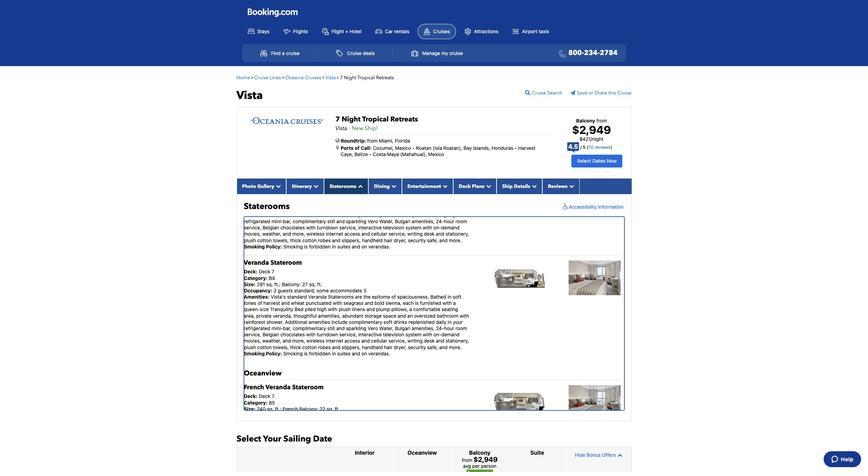 Task type: locate. For each thing, give the bounding box(es) containing it.
2 queen- from the top
[[244, 307, 260, 313]]

punctuated inside "vista's standard veranda staterooms are the epitome of spaciousness. bathed in soft tones of harvest and wheat punctuated with seagrass and bold sienna, each is furnished with a queen-size tranquility bed piled high with plush linens and plump pillows, a comfortable seating area, private veranda, thoughtful amenities, abundant storage space and an oversized bathroom with rainforest shower. additional amenities include complimentary soft drinks replenished daily in your refrigerated mini-bar, complimentary still and sparkling vero water, bulgari amenities, 24-hour room service, belgian chocolates with turndown service, interactive television system with on-demand movies, weather, and more, wireless internet access and cellular service, writing desk and stationery, plush cotton towels, thick cotton robes and slippers, handheld hair dryer, security safe, and more. smoking policy: smoking is forbidden in suites and on verandas."
[[306, 301, 331, 306]]

vista main content
[[233, 69, 635, 473]]

chevron down image
[[274, 184, 281, 189], [485, 184, 491, 189], [568, 184, 574, 189]]

hair inside "vista's standard veranda staterooms are the epitome of spaciousness. bathed in soft tones of harvest and wheat punctuated with seagrass and bold sienna, each is furnished with a queen-size tranquility bed piled high with plush linens and plump pillows, a comfortable seating area, private veranda, thoughtful amenities, abundant storage space and an oversized bathroom with rainforest shower. additional amenities include complimentary soft drinks replenished daily in your refrigerated mini-bar, complimentary still and sparkling vero water, bulgari amenities, 24-hour room service, belgian chocolates with turndown service, interactive television system with on-demand movies, weather, and more, wireless internet access and cellular service, writing desk and stationery, plush cotton towels, thick cotton robes and slippers, handheld hair dryer, security safe, and more. smoking policy: smoking is forbidden in suites and on verandas."
[[384, 345, 392, 351]]

chevron up image
[[616, 453, 623, 458]]

suites
[[337, 244, 351, 250], [337, 351, 351, 357]]

person
[[481, 464, 497, 470]]

cellular inside french veranda stateroom deck: deck 7 category: b5 size: 240 sq. ft.; french balcony: 22 sq. ft. 2 guests standard; some accommodate 3 vista's french veranda staterooms are the epitome of spaciousness. bathed in soft tones of harvest and wheat punctuated with seagrass and bold sienna, each is furnished with a queen-size tranquility bed piled high with plush linens and plump pillows, a comfortable seating area, french balcony, thoughtful amenities, abundant storage space and an oversized bathroom with rainforest shower. additional amenities include complimentary soft drinks replenished daily in your refrigerated mini-bar, complimentary still and sparkling vero water, bulgari amenities, 24-hour room service, belgian chocolates with turndown service, interactive television system with on-demand movies, weather, and more, wireless internet access and cellular service, writing desk and stationery, plush cotton towels, thick cotton robes and slippers, handheld hair dryer, security safe, and more.
[[371, 463, 387, 469]]

7 up globe icon
[[335, 115, 340, 124]]

size down 240
[[260, 432, 269, 438]]

chevron up image
[[356, 184, 363, 189]]

shower. down balcony,
[[266, 444, 284, 450]]

size: left 240
[[244, 406, 256, 412]]

balcony: up itinerary on the left of the page
[[282, 175, 301, 180]]

10
[[589, 145, 594, 150]]

1 writing from the top
[[407, 231, 423, 237]]

tones
[[244, 193, 256, 199], [244, 301, 256, 306], [244, 425, 256, 431]]

size down gallery
[[260, 200, 269, 206]]

night for 7 night tropical retreats
[[344, 74, 356, 81]]

3 security from the top
[[408, 469, 426, 473]]

1 high from the top
[[317, 200, 327, 206]]

manage
[[422, 50, 440, 56]]

abundant
[[342, 206, 363, 212], [342, 313, 363, 319], [341, 438, 363, 444]]

search image
[[525, 90, 532, 95]]

your
[[263, 434, 281, 445]]

deck up the b4
[[259, 269, 270, 275]]

chevron down image up 'wheelchair' 'image'
[[568, 184, 574, 189]]

balcony: left 22 at the bottom left
[[299, 406, 318, 412]]

3 piled from the top
[[305, 432, 316, 438]]

from up call:
[[367, 138, 378, 144]]

cruise right find
[[286, 50, 300, 56]]

thoughtful
[[294, 206, 317, 212], [294, 313, 317, 319], [293, 438, 316, 444]]

more, inside "vista's standard veranda staterooms are the epitome of spaciousness. bathed in soft tones of harvest and wheat punctuated with seagrass and bold sienna, each is furnished with a queen-size tranquility bed piled high with plush linens and plump pillows, a comfortable seating area, private veranda, thoughtful amenities, abundant storage space and an oversized bathroom with rainforest shower. additional amenities include complimentary soft drinks replenished daily in your refrigerated mini-bar, complimentary still and sparkling vero water, bulgari amenities, 24-hour room service, belgian chocolates with turndown service, interactive television system with on-demand movies, weather, and more, wireless internet access and cellular service, writing desk and stationery, plush cotton towels, thick cotton robes and slippers, handheld hair dryer, security safe, and more. smoking policy: smoking is forbidden in suites and on verandas."
[[292, 338, 305, 344]]

from left per
[[462, 458, 472, 464]]

1 mini- from the top
[[272, 219, 283, 225]]

0 vertical spatial tones
[[244, 193, 256, 199]]

2 wheat from the top
[[291, 301, 305, 306]]

2 private from the top
[[256, 313, 272, 319]]

seagrass
[[343, 193, 364, 199], [343, 301, 364, 306], [343, 425, 364, 431]]

water, inside 291 sq. ft.; balcony: 27 sq. ft. 2 guests standard; some accommodate 3 vista's standard veranda staterooms are the epitome of spaciousness. bathed in soft tones of harvest and wheat punctuated with seagrass and bold sienna, each is furnished with a queen-size tranquility bed piled high with plush linens and plump pillows, a comfortable seating area, private veranda, thoughtful amenities, abundant storage space and an oversized bathroom with rainforest shower. additional amenities include complimentary soft drinks replenished daily in your refrigerated mini-bar, complimentary still and sparkling vero water, bulgari amenities, 24-hour room service, belgian chocolates with turndown service, interactive television system with on-demand movies, weather, and more, wireless internet access and cellular service, writing desk and stationery, plush cotton towels, thick cotton robes and slippers, handheld hair dryer, security safe, and more. smoking policy: smoking is forbidden in suites and on verandas.
[[379, 219, 394, 225]]

shower. down amenities:
[[266, 319, 284, 325]]

area, down amenities:
[[244, 313, 255, 319]]

interactive inside "vista's standard veranda staterooms are the epitome of spaciousness. bathed in soft tones of harvest and wheat punctuated with seagrass and bold sienna, each is furnished with a queen-size tranquility bed piled high with plush linens and plump pillows, a comfortable seating area, private veranda, thoughtful amenities, abundant storage space and an oversized bathroom with rainforest shower. additional amenities include complimentary soft drinks replenished daily in your refrigerated mini-bar, complimentary still and sparkling vero water, bulgari amenities, 24-hour room service, belgian chocolates with turndown service, interactive television system with on-demand movies, weather, and more, wireless internet access and cellular service, writing desk and stationery, plush cotton towels, thick cotton robes and slippers, handheld hair dryer, security safe, and more. smoking policy: smoking is forbidden in suites and on verandas."
[[358, 332, 382, 338]]

2 vertical spatial mini-
[[272, 451, 283, 456]]

3 room from the top
[[456, 451, 467, 456]]

wheat inside "vista's standard veranda staterooms are the epitome of spaciousness. bathed in soft tones of harvest and wheat punctuated with seagrass and bold sienna, each is furnished with a queen-size tranquility bed piled high with plush linens and plump pillows, a comfortable seating area, private veranda, thoughtful amenities, abundant storage space and an oversized bathroom with rainforest shower. additional amenities include complimentary soft drinks replenished daily in your refrigerated mini-bar, complimentary still and sparkling vero water, bulgari amenities, 24-hour room service, belgian chocolates with turndown service, interactive television system with on-demand movies, weather, and more, wireless internet access and cellular service, writing desk and stationery, plush cotton towels, thick cotton robes and slippers, handheld hair dryer, security safe, and more. smoking policy: smoking is forbidden in suites and on verandas."
[[291, 301, 305, 306]]

1 vertical spatial security
[[408, 345, 426, 351]]

1 vertical spatial each
[[403, 301, 414, 306]]

0 vertical spatial bed
[[295, 200, 304, 206]]

• up (mahahual),
[[412, 145, 415, 151]]

vista's down the b4
[[271, 294, 286, 300]]

deck inside dropdown button
[[459, 183, 471, 190]]

0 vertical spatial harvest
[[263, 193, 280, 199]]

refrigerated inside 291 sq. ft.; balcony: 27 sq. ft. 2 guests standard; some accommodate 3 vista's standard veranda staterooms are the epitome of spaciousness. bathed in soft tones of harvest and wheat punctuated with seagrass and bold sienna, each is furnished with a queen-size tranquility bed piled high with plush linens and plump pillows, a comfortable seating area, private veranda, thoughtful amenities, abundant storage space and an oversized bathroom with rainforest shower. additional amenities include complimentary soft drinks replenished daily in your refrigerated mini-bar, complimentary still and sparkling vero water, bulgari amenities, 24-hour room service, belgian chocolates with turndown service, interactive television system with on-demand movies, weather, and more, wireless internet access and cellular service, writing desk and stationery, plush cotton towels, thick cotton robes and slippers, handheld hair dryer, security safe, and more. smoking policy: smoking is forbidden in suites and on verandas.
[[244, 219, 270, 225]]

2 vertical spatial water,
[[379, 451, 394, 456]]

cruise lines link
[[254, 74, 281, 81]]

size down amenities:
[[260, 307, 269, 313]]

24- inside french veranda stateroom deck: deck 7 category: b5 size: 240 sq. ft.; french balcony: 22 sq. ft. 2 guests standard; some accommodate 3 vista's french veranda staterooms are the epitome of spaciousness. bathed in soft tones of harvest and wheat punctuated with seagrass and bold sienna, each is furnished with a queen-size tranquility bed piled high with plush linens and plump pillows, a comfortable seating area, french balcony, thoughtful amenities, abundant storage space and an oversized bathroom with rainforest shower. additional amenities include complimentary soft drinks replenished daily in your refrigerated mini-bar, complimentary still and sparkling vero water, bulgari amenities, 24-hour room service, belgian chocolates with turndown service, interactive television system with on-demand movies, weather, and more, wireless internet access and cellular service, writing desk and stationery, plush cotton towels, thick cotton robes and slippers, handheld hair dryer, security safe, and more.
[[436, 451, 444, 456]]

2 vertical spatial deck
[[259, 394, 270, 400]]

desk
[[424, 231, 435, 237], [424, 338, 435, 344], [424, 463, 435, 469]]

high inside "vista's standard veranda staterooms are the epitome of spaciousness. bathed in soft tones of harvest and wheat punctuated with seagrass and bold sienna, each is furnished with a queen-size tranquility bed piled high with plush linens and plump pillows, a comfortable seating area, private veranda, thoughtful amenities, abundant storage space and an oversized bathroom with rainforest shower. additional amenities include complimentary soft drinks replenished daily in your refrigerated mini-bar, complimentary still and sparkling vero water, bulgari amenities, 24-hour room service, belgian chocolates with turndown service, interactive television system with on-demand movies, weather, and more, wireless internet access and cellular service, writing desk and stationery, plush cotton towels, thick cotton robes and slippers, handheld hair dryer, security safe, and more. smoking policy: smoking is forbidden in suites and on verandas."
[[317, 307, 327, 313]]

3 pillows, from the top
[[391, 432, 408, 438]]

1 vertical spatial weather,
[[262, 338, 281, 344]]

cruise left deals at left
[[347, 50, 361, 56]]

3 linens from the top
[[352, 432, 365, 438]]

0 vertical spatial high
[[317, 200, 327, 206]]

bathroom inside french veranda stateroom deck: deck 7 category: b5 size: 240 sq. ft.; french balcony: 22 sq. ft. 2 guests standard; some accommodate 3 vista's french veranda staterooms are the epitome of spaciousness. bathed in soft tones of harvest and wheat punctuated with seagrass and bold sienna, each is furnished with a queen-size tranquility bed piled high with plush linens and plump pillows, a comfortable seating area, french balcony, thoughtful amenities, abundant storage space and an oversized bathroom with rainforest shower. additional amenities include complimentary soft drinks replenished daily in your refrigerated mini-bar, complimentary still and sparkling vero water, bulgari amenities, 24-hour room service, belgian chocolates with turndown service, interactive television system with on-demand movies, weather, and more, wireless internet access and cellular service, writing desk and stationery, plush cotton towels, thick cotton robes and slippers, handheld hair dryer, security safe, and more.
[[436, 438, 458, 444]]

2 angle right image from the left
[[337, 75, 339, 80]]

0 vertical spatial space
[[383, 206, 396, 212]]

2 vertical spatial bulgari
[[395, 451, 410, 456]]

0 vertical spatial water,
[[379, 219, 394, 225]]

1 vertical spatial on
[[361, 351, 367, 357]]

1 vertical spatial veranda,
[[273, 313, 292, 319]]

1 vertical spatial standard;
[[294, 288, 315, 294]]

suites inside "vista's standard veranda staterooms are the epitome of spaciousness. bathed in soft tones of harvest and wheat punctuated with seagrass and bold sienna, each is furnished with a queen-size tranquility bed piled high with plush linens and plump pillows, a comfortable seating area, private veranda, thoughtful amenities, abundant storage space and an oversized bathroom with rainforest shower. additional amenities include complimentary soft drinks replenished daily in your refrigerated mini-bar, complimentary still and sparkling vero water, bulgari amenities, 24-hour room service, belgian chocolates with turndown service, interactive television system with on-demand movies, weather, and more, wireless internet access and cellular service, writing desk and stationery, plush cotton towels, thick cotton robes and slippers, handheld hair dryer, security safe, and more. smoking policy: smoking is forbidden in suites and on verandas."
[[337, 351, 351, 357]]

0 horizontal spatial mexico
[[395, 145, 411, 151]]

0 vertical spatial accommodate
[[330, 181, 362, 187]]

0 vertical spatial bulgari
[[395, 219, 410, 225]]

security inside french veranda stateroom deck: deck 7 category: b5 size: 240 sq. ft.; french balcony: 22 sq. ft. 2 guests standard; some accommodate 3 vista's french veranda staterooms are the epitome of spaciousness. bathed in soft tones of harvest and wheat punctuated with seagrass and bold sienna, each is furnished with a queen-size tranquility bed piled high with plush linens and plump pillows, a comfortable seating area, french balcony, thoughtful amenities, abundant storage space and an oversized bathroom with rainforest shower. additional amenities include complimentary soft drinks replenished daily in your refrigerated mini-bar, complimentary still and sparkling vero water, bulgari amenities, 24-hour room service, belgian chocolates with turndown service, interactive television system with on-demand movies, weather, and more, wireless internet access and cellular service, writing desk and stationery, plush cotton towels, thick cotton robes and slippers, handheld hair dryer, security safe, and more.
[[408, 469, 426, 473]]

0 vertical spatial forbidden
[[309, 244, 331, 250]]

bathroom inside "vista's standard veranda staterooms are the epitome of spaciousness. bathed in soft tones of harvest and wheat punctuated with seagrass and bold sienna, each is furnished with a queen-size tranquility bed piled high with plush linens and plump pillows, a comfortable seating area, private veranda, thoughtful amenities, abundant storage space and an oversized bathroom with rainforest shower. additional amenities include complimentary soft drinks replenished daily in your refrigerated mini-bar, complimentary still and sparkling vero water, bulgari amenities, 24-hour room service, belgian chocolates with turndown service, interactive television system with on-demand movies, weather, and more, wireless internet access and cellular service, writing desk and stationery, plush cotton towels, thick cotton robes and slippers, handheld hair dryer, security safe, and more. smoking policy: smoking is forbidden in suites and on verandas."
[[437, 313, 458, 319]]

0 vertical spatial thoughtful
[[294, 206, 317, 212]]

2 vertical spatial daily
[[436, 444, 446, 450]]

7 up b5
[[272, 394, 274, 400]]

internet inside 291 sq. ft.; balcony: 27 sq. ft. 2 guests standard; some accommodate 3 vista's standard veranda staterooms are the epitome of spaciousness. bathed in soft tones of harvest and wheat punctuated with seagrass and bold sienna, each is furnished with a queen-size tranquility bed piled high with plush linens and plump pillows, a comfortable seating area, private veranda, thoughtful amenities, abundant storage space and an oversized bathroom with rainforest shower. additional amenities include complimentary soft drinks replenished daily in your refrigerated mini-bar, complimentary still and sparkling vero water, bulgari amenities, 24-hour room service, belgian chocolates with turndown service, interactive television system with on-demand movies, weather, and more, wireless internet access and cellular service, writing desk and stationery, plush cotton towels, thick cotton robes and slippers, handheld hair dryer, security safe, and more. smoking policy: smoking is forbidden in suites and on verandas.
[[326, 231, 343, 237]]

queen- inside french veranda stateroom deck: deck 7 category: b5 size: 240 sq. ft.; french balcony: 22 sq. ft. 2 guests standard; some accommodate 3 vista's french veranda staterooms are the epitome of spaciousness. bathed in soft tones of harvest and wheat punctuated with seagrass and bold sienna, each is furnished with a queen-size tranquility bed piled high with plush linens and plump pillows, a comfortable seating area, french balcony, thoughtful amenities, abundant storage space and an oversized bathroom with rainforest shower. additional amenities include complimentary soft drinks replenished daily in your refrigerated mini-bar, complimentary still and sparkling vero water, bulgari amenities, 24-hour room service, belgian chocolates with turndown service, interactive television system with on-demand movies, weather, and more, wireless internet access and cellular service, writing desk and stationery, plush cotton towels, thick cotton robes and slippers, handheld hair dryer, security safe, and more.
[[244, 432, 260, 438]]

chevron down image left "reviews"
[[530, 184, 537, 189]]

globe image
[[335, 138, 340, 143]]

1 sparkling from the top
[[346, 219, 366, 225]]

1 vertical spatial stationery,
[[446, 338, 469, 344]]

1 verandas. from the top
[[368, 244, 390, 250]]

1 vertical spatial your
[[453, 319, 463, 325]]

2 thick from the top
[[290, 345, 301, 351]]

access
[[345, 231, 360, 237], [345, 338, 360, 344], [345, 463, 360, 469]]

cruise for cruise deals
[[347, 50, 361, 56]]

abundant inside french veranda stateroom deck: deck 7 category: b5 size: 240 sq. ft.; french balcony: 22 sq. ft. 2 guests standard; some accommodate 3 vista's french veranda staterooms are the epitome of spaciousness. bathed in soft tones of harvest and wheat punctuated with seagrass and bold sienna, each is furnished with a queen-size tranquility bed piled high with plush linens and plump pillows, a comfortable seating area, french balcony, thoughtful amenities, abundant storage space and an oversized bathroom with rainforest shower. additional amenities include complimentary soft drinks replenished daily in your refrigerated mini-bar, complimentary still and sparkling vero water, bulgari amenities, 24-hour room service, belgian chocolates with turndown service, interactive television system with on-demand movies, weather, and more, wireless internet access and cellular service, writing desk and stationery, plush cotton towels, thick cotton robes and slippers, handheld hair dryer, security safe, and more.
[[341, 438, 363, 444]]

2 safe, from the top
[[427, 345, 438, 351]]

ft.; down the b4
[[274, 282, 281, 288]]

writing inside "vista's standard veranda staterooms are the epitome of spaciousness. bathed in soft tones of harvest and wheat punctuated with seagrass and bold sienna, each is furnished with a queen-size tranquility bed piled high with plush linens and plump pillows, a comfortable seating area, private veranda, thoughtful amenities, abundant storage space and an oversized bathroom with rainforest shower. additional amenities include complimentary soft drinks replenished daily in your refrigerated mini-bar, complimentary still and sparkling vero water, bulgari amenities, 24-hour room service, belgian chocolates with turndown service, interactive television system with on-demand movies, weather, and more, wireless internet access and cellular service, writing desk and stationery, plush cotton towels, thick cotton robes and slippers, handheld hair dryer, security safe, and more. smoking policy: smoking is forbidden in suites and on verandas."
[[407, 338, 423, 344]]

seating inside 291 sq. ft.; balcony: 27 sq. ft. 2 guests standard; some accommodate 3 vista's standard veranda staterooms are the epitome of spaciousness. bathed in soft tones of harvest and wheat punctuated with seagrass and bold sienna, each is furnished with a queen-size tranquility bed piled high with plush linens and plump pillows, a comfortable seating area, private veranda, thoughtful amenities, abundant storage space and an oversized bathroom with rainforest shower. additional amenities include complimentary soft drinks replenished daily in your refrigerated mini-bar, complimentary still and sparkling vero water, bulgari amenities, 24-hour room service, belgian chocolates with turndown service, interactive television system with on-demand movies, weather, and more, wireless internet access and cellular service, writing desk and stationery, plush cotton towels, thick cotton robes and slippers, handheld hair dryer, security safe, and more. smoking policy: smoking is forbidden in suites and on verandas.
[[442, 200, 458, 206]]

deck up b5
[[259, 394, 270, 400]]

cruise left search
[[532, 90, 546, 96]]

1 rainforest from the top
[[244, 212, 265, 218]]

details
[[514, 183, 530, 190]]

0 vertical spatial dryer,
[[394, 238, 407, 243]]

angle right image for home
[[251, 75, 253, 80]]

bed left date
[[295, 432, 304, 438]]

3 replenished from the top
[[409, 444, 435, 450]]

linens inside "vista's standard veranda staterooms are the epitome of spaciousness. bathed in soft tones of harvest and wheat punctuated with seagrass and bold sienna, each is furnished with a queen-size tranquility bed piled high with plush linens and plump pillows, a comfortable seating area, private veranda, thoughtful amenities, abundant storage space and an oversized bathroom with rainforest shower. additional amenities include complimentary soft drinks replenished daily in your refrigerated mini-bar, complimentary still and sparkling vero water, bulgari amenities, 24-hour room service, belgian chocolates with turndown service, interactive television system with on-demand movies, weather, and more, wireless internet access and cellular service, writing desk and stationery, plush cotton towels, thick cotton robes and slippers, handheld hair dryer, security safe, and more. smoking policy: smoking is forbidden in suites and on verandas."
[[352, 307, 365, 313]]

7 right vista 'link' at the left top of page
[[340, 74, 343, 81]]

from
[[597, 118, 607, 124], [367, 138, 378, 144], [462, 458, 472, 464]]

2 vertical spatial chocolates
[[280, 457, 305, 463]]

1 vertical spatial hair
[[384, 345, 392, 351]]

linens inside 291 sq. ft.; balcony: 27 sq. ft. 2 guests standard; some accommodate 3 vista's standard veranda staterooms are the epitome of spaciousness. bathed in soft tones of harvest and wheat punctuated with seagrass and bold sienna, each is furnished with a queen-size tranquility bed piled high with plush linens and plump pillows, a comfortable seating area, private veranda, thoughtful amenities, abundant storage space and an oversized bathroom with rainforest shower. additional amenities include complimentary soft drinks replenished daily in your refrigerated mini-bar, complimentary still and sparkling vero water, bulgari amenities, 24-hour room service, belgian chocolates with turndown service, interactive television system with on-demand movies, weather, and more, wireless internet access and cellular service, writing desk and stationery, plush cotton towels, thick cotton robes and slippers, handheld hair dryer, security safe, and more. smoking policy: smoking is forbidden in suites and on verandas.
[[352, 200, 365, 206]]

1 bulgari from the top
[[395, 219, 410, 225]]

1 internet from the top
[[326, 231, 343, 237]]

3 bar, from the top
[[283, 451, 291, 456]]

night right vista 'link' at the left top of page
[[344, 74, 356, 81]]

thoughtful down itinerary dropdown button
[[294, 206, 317, 212]]

an
[[407, 206, 413, 212], [407, 313, 413, 319], [407, 438, 412, 444]]

harvest inside french veranda stateroom deck: deck 7 category: b5 size: 240 sq. ft.; french balcony: 22 sq. ft. 2 guests standard; some accommodate 3 vista's french veranda staterooms are the epitome of spaciousness. bathed in soft tones of harvest and wheat punctuated with seagrass and bold sienna, each is furnished with a queen-size tranquility bed piled high with plush linens and plump pillows, a comfortable seating area, french balcony, thoughtful amenities, abundant storage space and an oversized bathroom with rainforest shower. additional amenities include complimentary soft drinks replenished daily in your refrigerated mini-bar, complimentary still and sparkling vero water, bulgari amenities, 24-hour room service, belgian chocolates with turndown service, interactive television system with on-demand movies, weather, and more, wireless internet access and cellular service, writing desk and stationery, plush cotton towels, thick cotton robes and slippers, handheld hair dryer, security safe, and more.
[[263, 425, 280, 431]]

3 vista's from the top
[[271, 419, 286, 425]]

4 chevron down image from the left
[[530, 184, 537, 189]]

2 vertical spatial from
[[462, 458, 472, 464]]

2 vertical spatial area,
[[244, 438, 255, 444]]

1 weather, from the top
[[262, 231, 281, 237]]

of
[[355, 145, 360, 151], [391, 187, 396, 193], [258, 193, 262, 199], [391, 294, 396, 300], [258, 301, 262, 306], [387, 419, 392, 425], [258, 425, 262, 431]]

punctuated down category: b4 size: 291 sq. ft.; balcony: 27 sq. ft. occupancy: 2 guests standard; some accommodate 3 amenities:
[[306, 301, 331, 306]]

interactive inside 291 sq. ft.; balcony: 27 sq. ft. 2 guests standard; some accommodate 3 vista's standard veranda staterooms are the epitome of spaciousness. bathed in soft tones of harvest and wheat punctuated with seagrass and bold sienna, each is furnished with a queen-size tranquility bed piled high with plush linens and plump pillows, a comfortable seating area, private veranda, thoughtful amenities, abundant storage space and an oversized bathroom with rainforest shower. additional amenities include complimentary soft drinks replenished daily in your refrigerated mini-bar, complimentary still and sparkling vero water, bulgari amenities, 24-hour room service, belgian chocolates with turndown service, interactive television system with on-demand movies, weather, and more, wireless internet access and cellular service, writing desk and stationery, plush cotton towels, thick cotton robes and slippers, handheld hair dryer, security safe, and more. smoking policy: smoking is forbidden in suites and on verandas.
[[358, 225, 382, 231]]

0 vertical spatial turndown
[[317, 225, 338, 231]]

shower. down gallery
[[266, 212, 284, 218]]

0 vertical spatial policy:
[[266, 244, 282, 250]]

291 up photo gallery at the left of the page
[[257, 175, 265, 180]]

some inside category: b4 size: 291 sq. ft.; balcony: 27 sq. ft. occupancy: 2 guests standard; some accommodate 3 amenities:
[[317, 288, 329, 294]]

3 2 from the top
[[274, 413, 277, 419]]

cruises left vista 'link' at the left top of page
[[305, 74, 321, 81]]

french right 240
[[283, 406, 298, 412]]

private inside "vista's standard veranda staterooms are the epitome of spaciousness. bathed in soft tones of harvest and wheat punctuated with seagrass and bold sienna, each is furnished with a queen-size tranquility bed piled high with plush linens and plump pillows, a comfortable seating area, private veranda, thoughtful amenities, abundant storage space and an oversized bathroom with rainforest shower. additional amenities include complimentary soft drinks replenished daily in your refrigerated mini-bar, complimentary still and sparkling vero water, bulgari amenities, 24-hour room service, belgian chocolates with turndown service, interactive television system with on-demand movies, weather, and more, wireless internet access and cellular service, writing desk and stationery, plush cotton towels, thick cotton robes and slippers, handheld hair dryer, security safe, and more. smoking policy: smoking is forbidden in suites and on verandas."
[[256, 313, 272, 319]]

/ inside the balcony from $2,949 $421 / night
[[591, 136, 592, 142]]

0 vertical spatial an
[[407, 206, 413, 212]]

2 vertical spatial furnished
[[420, 425, 441, 431]]

0 vertical spatial bathroom
[[437, 206, 458, 212]]

2 vertical spatial refrigerated
[[244, 451, 270, 456]]

2 cruise from the left
[[449, 50, 463, 56]]

1 hair from the top
[[384, 238, 392, 243]]

b5
[[269, 400, 275, 406]]

comfortable inside "vista's standard veranda staterooms are the epitome of spaciousness. bathed in soft tones of harvest and wheat punctuated with seagrass and bold sienna, each is furnished with a queen-size tranquility bed piled high with plush linens and plump pillows, a comfortable seating area, private veranda, thoughtful amenities, abundant storage space and an oversized bathroom with rainforest shower. additional amenities include complimentary soft drinks replenished daily in your refrigerated mini-bar, complimentary still and sparkling vero water, bulgari amenities, 24-hour room service, belgian chocolates with turndown service, interactive television system with on-demand movies, weather, and more, wireless internet access and cellular service, writing desk and stationery, plush cotton towels, thick cotton robes and slippers, handheld hair dryer, security safe, and more. smoking policy: smoking is forbidden in suites and on verandas."
[[413, 307, 440, 313]]

1 vertical spatial space
[[383, 313, 396, 319]]

piled inside "vista's standard veranda staterooms are the epitome of spaciousness. bathed in soft tones of harvest and wheat punctuated with seagrass and bold sienna, each is furnished with a queen-size tranquility bed piled high with plush linens and plump pillows, a comfortable seating area, private veranda, thoughtful amenities, abundant storage space and an oversized bathroom with rainforest shower. additional amenities include complimentary soft drinks replenished daily in your refrigerated mini-bar, complimentary still and sparkling vero water, bulgari amenities, 24-hour room service, belgian chocolates with turndown service, interactive television system with on-demand movies, weather, and more, wireless internet access and cellular service, writing desk and stationery, plush cotton towels, thick cotton robes and slippers, handheld hair dryer, security safe, and more. smoking policy: smoking is forbidden in suites and on verandas."
[[305, 307, 316, 313]]

weather,
[[262, 231, 281, 237], [262, 338, 281, 344], [262, 463, 281, 469]]

2 desk from the top
[[424, 338, 435, 344]]

vista's up the select your sailing date
[[271, 419, 286, 425]]

1 vertical spatial demand
[[441, 332, 460, 338]]

cozumel,
[[373, 145, 394, 151]]

bed down category: b4 size: 291 sq. ft.; balcony: 27 sq. ft. occupancy: 2 guests standard; some accommodate 3 amenities:
[[295, 307, 304, 313]]

3 tones from the top
[[244, 425, 256, 431]]

replenished
[[409, 212, 435, 218], [409, 319, 435, 325], [409, 444, 435, 450]]

• down call:
[[369, 151, 371, 157]]

tranquility down occupancy:
[[270, 307, 293, 313]]

3 standard; from the top
[[294, 413, 315, 419]]

bathed inside "vista's standard veranda staterooms are the epitome of spaciousness. bathed in soft tones of harvest and wheat punctuated with seagrass and bold sienna, each is furnished with a queen-size tranquility bed piled high with plush linens and plump pillows, a comfortable seating area, private veranda, thoughtful amenities, abundant storage space and an oversized bathroom with rainforest shower. additional amenities include complimentary soft drinks replenished daily in your refrigerated mini-bar, complimentary still and sparkling vero water, bulgari amenities, 24-hour room service, belgian chocolates with turndown service, interactive television system with on-demand movies, weather, and more, wireless internet access and cellular service, writing desk and stationery, plush cotton towels, thick cotton robes and slippers, handheld hair dryer, security safe, and more. smoking policy: smoking is forbidden in suites and on verandas."
[[430, 294, 446, 300]]

0 vertical spatial standard
[[287, 187, 307, 193]]

1 security from the top
[[408, 238, 426, 243]]

storage inside 291 sq. ft.; balcony: 27 sq. ft. 2 guests standard; some accommodate 3 vista's standard veranda staterooms are the epitome of spaciousness. bathed in soft tones of harvest and wheat punctuated with seagrass and bold sienna, each is furnished with a queen-size tranquility bed piled high with plush linens and plump pillows, a comfortable seating area, private veranda, thoughtful amenities, abundant storage space and an oversized bathroom with rainforest shower. additional amenities include complimentary soft drinks replenished daily in your refrigerated mini-bar, complimentary still and sparkling vero water, bulgari amenities, 24-hour room service, belgian chocolates with turndown service, interactive television system with on-demand movies, weather, and more, wireless internet access and cellular service, writing desk and stationery, plush cotton towels, thick cotton robes and slippers, handheld hair dryer, security safe, and more. smoking policy: smoking is forbidden in suites and on verandas.
[[365, 206, 382, 212]]

1 pillows, from the top
[[391, 200, 408, 206]]

ports
[[341, 145, 354, 151]]

1 vertical spatial 3
[[363, 288, 366, 294]]

1 horizontal spatial /
[[591, 136, 592, 142]]

private down gallery
[[256, 206, 272, 212]]

vista
[[325, 74, 336, 81], [237, 88, 263, 103], [335, 125, 347, 132]]

1 interactive from the top
[[358, 225, 382, 231]]

more.
[[449, 238, 462, 243], [449, 345, 462, 351], [449, 469, 462, 473]]

are
[[355, 187, 362, 193], [355, 294, 362, 300], [351, 419, 358, 425]]

1 vertical spatial wheat
[[291, 301, 305, 306]]

1 vertical spatial are
[[355, 294, 362, 300]]

chevron down image left ship
[[485, 184, 491, 189]]

vista left -
[[335, 125, 347, 132]]

2 vertical spatial linens
[[352, 432, 365, 438]]

punctuated
[[306, 193, 331, 199], [306, 301, 331, 306], [306, 425, 331, 431]]

2 vero from the top
[[368, 326, 378, 332]]

3 wireless from the top
[[306, 463, 325, 469]]

1 guests from the top
[[278, 181, 293, 187]]

deck:
[[244, 269, 258, 275], [244, 394, 258, 400]]

harvest down gallery
[[263, 193, 280, 199]]

2 vertical spatial wireless
[[306, 463, 325, 469]]

3 area, from the top
[[244, 438, 255, 444]]

date
[[313, 434, 332, 445]]

thoughtful inside "vista's standard veranda staterooms are the epitome of spaciousness. bathed in soft tones of harvest and wheat punctuated with seagrass and bold sienna, each is furnished with a queen-size tranquility bed piled high with plush linens and plump pillows, a comfortable seating area, private veranda, thoughtful amenities, abundant storage space and an oversized bathroom with rainforest shower. additional amenities include complimentary soft drinks replenished daily in your refrigerated mini-bar, complimentary still and sparkling vero water, bulgari amenities, 24-hour room service, belgian chocolates with turndown service, interactive television system with on-demand movies, weather, and more, wireless internet access and cellular service, writing desk and stationery, plush cotton towels, thick cotton robes and slippers, handheld hair dryer, security safe, and more. smoking policy: smoking is forbidden in suites and on verandas."
[[294, 313, 317, 319]]

0 vertical spatial refrigerated
[[244, 219, 270, 225]]

security inside "vista's standard veranda staterooms are the epitome of spaciousness. bathed in soft tones of harvest and wheat punctuated with seagrass and bold sienna, each is furnished with a queen-size tranquility bed piled high with plush linens and plump pillows, a comfortable seating area, private veranda, thoughtful amenities, abundant storage space and an oversized bathroom with rainforest shower. additional amenities include complimentary soft drinks replenished daily in your refrigerated mini-bar, complimentary still and sparkling vero water, bulgari amenities, 24-hour room service, belgian chocolates with turndown service, interactive television system with on-demand movies, weather, and more, wireless internet access and cellular service, writing desk and stationery, plush cotton towels, thick cotton robes and slippers, handheld hair dryer, security safe, and more. smoking policy: smoking is forbidden in suites and on verandas."
[[408, 345, 426, 351]]

1 plump from the top
[[376, 200, 390, 206]]

veranda, inside "vista's standard veranda staterooms are the epitome of spaciousness. bathed in soft tones of harvest and wheat punctuated with seagrass and bold sienna, each is furnished with a queen-size tranquility bed piled high with plush linens and plump pillows, a comfortable seating area, private veranda, thoughtful amenities, abundant storage space and an oversized bathroom with rainforest shower. additional amenities include complimentary soft drinks replenished daily in your refrigerated mini-bar, complimentary still and sparkling vero water, bulgari amenities, 24-hour room service, belgian chocolates with turndown service, interactive television system with on-demand movies, weather, and more, wireless internet access and cellular service, writing desk and stationery, plush cotton towels, thick cotton robes and slippers, handheld hair dryer, security safe, and more. smoking policy: smoking is forbidden in suites and on verandas."
[[273, 313, 292, 319]]

cruise right my
[[449, 50, 463, 56]]

tropical inside 7 night tropical retreats vista - new ship!
[[362, 115, 389, 124]]

291 up occupancy:
[[257, 282, 265, 288]]

2 hour from the top
[[444, 326, 454, 332]]

2 vertical spatial the
[[359, 419, 366, 425]]

harvest down amenities:
[[263, 301, 280, 306]]

2 vertical spatial desk
[[424, 463, 435, 469]]

1 vertical spatial deck
[[259, 269, 270, 275]]

2 vertical spatial vero
[[368, 451, 378, 456]]

bar, inside french veranda stateroom deck: deck 7 category: b5 size: 240 sq. ft.; french balcony: 22 sq. ft. 2 guests standard; some accommodate 3 vista's french veranda staterooms are the epitome of spaciousness. bathed in soft tones of harvest and wheat punctuated with seagrass and bold sienna, each is furnished with a queen-size tranquility bed piled high with plush linens and plump pillows, a comfortable seating area, french balcony, thoughtful amenities, abundant storage space and an oversized bathroom with rainforest shower. additional amenities include complimentary soft drinks replenished daily in your refrigerated mini-bar, complimentary still and sparkling vero water, bulgari amenities, 24-hour room service, belgian chocolates with turndown service, interactive television system with on-demand movies, weather, and more, wireless internet access and cellular service, writing desk and stationery, plush cotton towels, thick cotton robes and slippers, handheld hair dryer, security safe, and more.
[[283, 451, 291, 456]]

size: up occupancy:
[[244, 282, 256, 288]]

2 forbidden from the top
[[309, 351, 331, 357]]

0 vertical spatial on-
[[434, 225, 441, 231]]

oversized inside "vista's standard veranda staterooms are the epitome of spaciousness. bathed in soft tones of harvest and wheat punctuated with seagrass and bold sienna, each is furnished with a queen-size tranquility bed piled high with plush linens and plump pillows, a comfortable seating area, private veranda, thoughtful amenities, abundant storage space and an oversized bathroom with rainforest shower. additional amenities include complimentary soft drinks replenished daily in your refrigerated mini-bar, complimentary still and sparkling vero water, bulgari amenities, 24-hour room service, belgian chocolates with turndown service, interactive television system with on-demand movies, weather, and more, wireless internet access and cellular service, writing desk and stationery, plush cotton towels, thick cotton robes and slippers, handheld hair dryer, security safe, and more. smoking policy: smoking is forbidden in suites and on verandas."
[[414, 313, 436, 319]]

mini-
[[272, 219, 283, 225], [272, 326, 283, 332], [272, 451, 283, 456]]

more. inside french veranda stateroom deck: deck 7 category: b5 size: 240 sq. ft.; french balcony: 22 sq. ft. 2 guests standard; some accommodate 3 vista's french veranda staterooms are the epitome of spaciousness. bathed in soft tones of harvest and wheat punctuated with seagrass and bold sienna, each is furnished with a queen-size tranquility bed piled high with plush linens and plump pillows, a comfortable seating area, french balcony, thoughtful amenities, abundant storage space and an oversized bathroom with rainforest shower. additional amenities include complimentary soft drinks replenished daily in your refrigerated mini-bar, complimentary still and sparkling vero water, bulgari amenities, 24-hour room service, belgian chocolates with turndown service, interactive television system with on-demand movies, weather, and more, wireless internet access and cellular service, writing desk and stationery, plush cotton towels, thick cotton robes and slippers, handheld hair dryer, security safe, and more.
[[449, 469, 462, 473]]

harvest inside "vista's standard veranda staterooms are the epitome of spaciousness. bathed in soft tones of harvest and wheat punctuated with seagrass and bold sienna, each is furnished with a queen-size tranquility bed piled high with plush linens and plump pillows, a comfortable seating area, private veranda, thoughtful amenities, abundant storage space and an oversized bathroom with rainforest shower. additional amenities include complimentary soft drinks replenished daily in your refrigerated mini-bar, complimentary still and sparkling vero water, bulgari amenities, 24-hour room service, belgian chocolates with turndown service, interactive television system with on-demand movies, weather, and more, wireless internet access and cellular service, writing desk and stationery, plush cotton towels, thick cotton robes and slippers, handheld hair dryer, security safe, and more. smoking policy: smoking is forbidden in suites and on verandas."
[[263, 301, 280, 306]]

queen-
[[244, 200, 260, 206], [244, 307, 260, 313], [244, 432, 260, 438]]

2 cabin image for deck 7 deck on vista image from the top
[[569, 386, 621, 420]]

area, down photo
[[244, 206, 255, 212]]

harvest
[[518, 145, 536, 151]]

tropical up ship!
[[362, 115, 389, 124]]

desk inside 291 sq. ft.; balcony: 27 sq. ft. 2 guests standard; some accommodate 3 vista's standard veranda staterooms are the epitome of spaciousness. bathed in soft tones of harvest and wheat punctuated with seagrass and bold sienna, each is furnished with a queen-size tranquility bed piled high with plush linens and plump pillows, a comfortable seating area, private veranda, thoughtful amenities, abundant storage space and an oversized bathroom with rainforest shower. additional amenities include complimentary soft drinks replenished daily in your refrigerated mini-bar, complimentary still and sparkling vero water, bulgari amenities, 24-hour room service, belgian chocolates with turndown service, interactive television system with on-demand movies, weather, and more, wireless internet access and cellular service, writing desk and stationery, plush cotton towels, thick cotton robes and slippers, handheld hair dryer, security safe, and more. smoking policy: smoking is forbidden in suites and on verandas.
[[424, 231, 435, 237]]

select left your
[[237, 434, 261, 445]]

1 horizontal spatial $2,949
[[572, 123, 611, 136]]

category: b4 size: 291 sq. ft.; balcony: 27 sq. ft. occupancy: 2 guests standard; some accommodate 3 amenities:
[[244, 275, 366, 300]]

1 furnished from the top
[[420, 193, 441, 199]]

chocolates inside french veranda stateroom deck: deck 7 category: b5 size: 240 sq. ft.; french balcony: 22 sq. ft. 2 guests standard; some accommodate 3 vista's french veranda staterooms are the epitome of spaciousness. bathed in soft tones of harvest and wheat punctuated with seagrass and bold sienna, each is furnished with a queen-size tranquility bed piled high with plush linens and plump pillows, a comfortable seating area, french balcony, thoughtful amenities, abundant storage space and an oversized bathroom with rainforest shower. additional amenities include complimentary soft drinks replenished daily in your refrigerated mini-bar, complimentary still and sparkling vero water, bulgari amenities, 24-hour room service, belgian chocolates with turndown service, interactive television system with on-demand movies, weather, and more, wireless internet access and cellular service, writing desk and stationery, plush cotton towels, thick cotton robes and slippers, handheld hair dryer, security safe, and more.
[[280, 457, 305, 463]]

2 down b5
[[274, 413, 277, 419]]

night
[[344, 74, 356, 81], [342, 115, 361, 124]]

3 vero from the top
[[368, 451, 378, 456]]

2 vertical spatial each
[[403, 425, 414, 431]]

chevron down image left staterooms dropdown button
[[312, 184, 318, 189]]

private down amenities:
[[256, 313, 272, 319]]

towels, inside "vista's standard veranda staterooms are the epitome of spaciousness. bathed in soft tones of harvest and wheat punctuated with seagrass and bold sienna, each is furnished with a queen-size tranquility bed piled high with plush linens and plump pillows, a comfortable seating area, private veranda, thoughtful amenities, abundant storage space and an oversized bathroom with rainforest shower. additional amenities include complimentary soft drinks replenished daily in your refrigerated mini-bar, complimentary still and sparkling vero water, bulgari amenities, 24-hour room service, belgian chocolates with turndown service, interactive television system with on-demand movies, weather, and more, wireless internet access and cellular service, writing desk and stationery, plush cotton towels, thick cotton robes and slippers, handheld hair dryer, security safe, and more. smoking policy: smoking is forbidden in suites and on verandas."
[[273, 345, 289, 351]]

ft.;
[[274, 175, 281, 180], [274, 282, 281, 288], [275, 406, 281, 412]]

wheelchair image
[[561, 204, 569, 211]]

the inside french veranda stateroom deck: deck 7 category: b5 size: 240 sq. ft.; french balcony: 22 sq. ft. 2 guests standard; some accommodate 3 vista's french veranda staterooms are the epitome of spaciousness. bathed in soft tones of harvest and wheat punctuated with seagrass and bold sienna, each is furnished with a queen-size tranquility bed piled high with plush linens and plump pillows, a comfortable seating area, french balcony, thoughtful amenities, abundant storage space and an oversized bathroom with rainforest shower. additional amenities include complimentary soft drinks replenished daily in your refrigerated mini-bar, complimentary still and sparkling vero water, bulgari amenities, 24-hour room service, belgian chocolates with turndown service, interactive television system with on-demand movies, weather, and more, wireless internet access and cellular service, writing desk and stationery, plush cotton towels, thick cotton robes and slippers, handheld hair dryer, security safe, and more.
[[359, 419, 366, 425]]

3 chocolates from the top
[[280, 457, 305, 463]]

3 punctuated from the top
[[306, 425, 331, 431]]

3 drinks from the top
[[394, 444, 407, 450]]

reviews
[[595, 145, 611, 150]]

2 27 from the top
[[302, 282, 308, 288]]

movies, inside "vista's standard veranda staterooms are the epitome of spaciousness. bathed in soft tones of harvest and wheat punctuated with seagrass and bold sienna, each is furnished with a queen-size tranquility bed piled high with plush linens and plump pillows, a comfortable seating area, private veranda, thoughtful amenities, abundant storage space and an oversized bathroom with rainforest shower. additional amenities include complimentary soft drinks replenished daily in your refrigerated mini-bar, complimentary still and sparkling vero water, bulgari amenities, 24-hour room service, belgian chocolates with turndown service, interactive television system with on-demand movies, weather, and more, wireless internet access and cellular service, writing desk and stationery, plush cotton towels, thick cotton robes and slippers, handheld hair dryer, security safe, and more. smoking policy: smoking is forbidden in suites and on verandas."
[[244, 338, 261, 344]]

2 vertical spatial robes
[[318, 469, 331, 473]]

2 vertical spatial sparkling
[[346, 451, 366, 456]]

1 deck: from the top
[[244, 269, 258, 275]]

2 more. from the top
[[449, 345, 462, 351]]

dryer, inside 291 sq. ft.; balcony: 27 sq. ft. 2 guests standard; some accommodate 3 vista's standard veranda staterooms are the epitome of spaciousness. bathed in soft tones of harvest and wheat punctuated with seagrass and bold sienna, each is furnished with a queen-size tranquility bed piled high with plush linens and plump pillows, a comfortable seating area, private veranda, thoughtful amenities, abundant storage space and an oversized bathroom with rainforest shower. additional amenities include complimentary soft drinks replenished daily in your refrigerated mini-bar, complimentary still and sparkling vero water, bulgari amenities, 24-hour room service, belgian chocolates with turndown service, interactive television system with on-demand movies, weather, and more, wireless internet access and cellular service, writing desk and stationery, plush cotton towels, thick cotton robes and slippers, handheld hair dryer, security safe, and more. smoking policy: smoking is forbidden in suites and on verandas.
[[394, 238, 407, 243]]

2 on- from the top
[[434, 332, 441, 338]]

2
[[274, 181, 277, 187], [274, 288, 277, 294], [274, 413, 277, 419]]

1 size from the top
[[260, 200, 269, 206]]

2 vertical spatial replenished
[[409, 444, 435, 450]]

0 vertical spatial veranda,
[[273, 206, 292, 212]]

2 vertical spatial amenities
[[309, 444, 330, 450]]

area, inside 291 sq. ft.; balcony: 27 sq. ft. 2 guests standard; some accommodate 3 vista's standard veranda staterooms are the epitome of spaciousness. bathed in soft tones of harvest and wheat punctuated with seagrass and bold sienna, each is furnished with a queen-size tranquility bed piled high with plush linens and plump pillows, a comfortable seating area, private veranda, thoughtful amenities, abundant storage space and an oversized bathroom with rainforest shower. additional amenities include complimentary soft drinks replenished daily in your refrigerated mini-bar, complimentary still and sparkling vero water, bulgari amenities, 24-hour room service, belgian chocolates with turndown service, interactive television system with on-demand movies, weather, and more, wireless internet access and cellular service, writing desk and stationery, plush cotton towels, thick cotton robes and slippers, handheld hair dryer, security safe, and more. smoking policy: smoking is forbidden in suites and on verandas.
[[244, 206, 255, 212]]

mexico down (isla
[[428, 151, 444, 157]]

cruise inside dropdown button
[[449, 50, 463, 56]]

oceania cruises image
[[249, 117, 323, 125]]

guests right gallery
[[278, 181, 293, 187]]

ship!
[[365, 125, 378, 132]]

belgian inside "vista's standard veranda staterooms are the epitome of spaciousness. bathed in soft tones of harvest and wheat punctuated with seagrass and bold sienna, each is furnished with a queen-size tranquility bed piled high with plush linens and plump pillows, a comfortable seating area, private veranda, thoughtful amenities, abundant storage space and an oversized bathroom with rainforest shower. additional amenities include complimentary soft drinks replenished daily in your refrigerated mini-bar, complimentary still and sparkling vero water, bulgari amenities, 24-hour room service, belgian chocolates with turndown service, interactive television system with on-demand movies, weather, and more, wireless internet access and cellular service, writing desk and stationery, plush cotton towels, thick cotton robes and slippers, handheld hair dryer, security safe, and more. smoking policy: smoking is forbidden in suites and on verandas."
[[263, 332, 279, 338]]

interactive inside french veranda stateroom deck: deck 7 category: b5 size: 240 sq. ft.; french balcony: 22 sq. ft. 2 guests standard; some accommodate 3 vista's french veranda staterooms are the epitome of spaciousness. bathed in soft tones of harvest and wheat punctuated with seagrass and bold sienna, each is furnished with a queen-size tranquility bed piled high with plush linens and plump pillows, a comfortable seating area, french balcony, thoughtful amenities, abundant storage space and an oversized bathroom with rainforest shower. additional amenities include complimentary soft drinks replenished daily in your refrigerated mini-bar, complimentary still and sparkling vero water, bulgari amenities, 24-hour room service, belgian chocolates with turndown service, interactive television system with on-demand movies, weather, and more, wireless internet access and cellular service, writing desk and stationery, plush cotton towels, thick cotton robes and slippers, handheld hair dryer, security safe, and more.
[[358, 457, 382, 463]]

car rentals link
[[370, 24, 415, 39]]

2 vertical spatial bold
[[375, 425, 384, 431]]

from inside balcony from $2,949 avg per person
[[462, 458, 472, 464]]

1 291 from the top
[[257, 175, 265, 180]]

french up 240
[[244, 384, 264, 392]]

2 vertical spatial comfortable
[[413, 432, 440, 438]]

2 handheld from the top
[[362, 345, 383, 351]]

on- inside "vista's standard veranda staterooms are the epitome of spaciousness. bathed in soft tones of harvest and wheat punctuated with seagrass and bold sienna, each is furnished with a queen-size tranquility bed piled high with plush linens and plump pillows, a comfortable seating area, private veranda, thoughtful amenities, abundant storage space and an oversized bathroom with rainforest shower. additional amenities include complimentary soft drinks replenished daily in your refrigerated mini-bar, complimentary still and sparkling vero water, bulgari amenities, 24-hour room service, belgian chocolates with turndown service, interactive television system with on-demand movies, weather, and more, wireless internet access and cellular service, writing desk and stationery, plush cotton towels, thick cotton robes and slippers, handheld hair dryer, security safe, and more. smoking policy: smoking is forbidden in suites and on verandas."
[[434, 332, 441, 338]]

2 security from the top
[[408, 345, 426, 351]]

punctuated inside 291 sq. ft.; balcony: 27 sq. ft. 2 guests standard; some accommodate 3 vista's standard veranda staterooms are the epitome of spaciousness. bathed in soft tones of harvest and wheat punctuated with seagrass and bold sienna, each is furnished with a queen-size tranquility bed piled high with plush linens and plump pillows, a comfortable seating area, private veranda, thoughtful amenities, abundant storage space and an oversized bathroom with rainforest shower. additional amenities include complimentary soft drinks replenished daily in your refrigerated mini-bar, complimentary still and sparkling vero water, bulgari amenities, 24-hour room service, belgian chocolates with turndown service, interactive television system with on-demand movies, weather, and more, wireless internet access and cellular service, writing desk and stationery, plush cotton towels, thick cotton robes and slippers, handheld hair dryer, security safe, and more. smoking policy: smoking is forbidden in suites and on verandas.
[[306, 193, 331, 199]]

vista right the oceania cruises link
[[325, 74, 336, 81]]

in
[[448, 187, 452, 193], [448, 212, 452, 218], [332, 244, 336, 250], [448, 294, 452, 300], [448, 319, 452, 325], [332, 351, 336, 357], [443, 419, 447, 425], [448, 444, 452, 450]]

3 bold from the top
[[375, 425, 384, 431]]

0 vertical spatial weather,
[[262, 231, 281, 237]]

tropical down deals at left
[[357, 74, 375, 81]]

0 vertical spatial bar,
[[283, 219, 291, 225]]

pillows, inside french veranda stateroom deck: deck 7 category: b5 size: 240 sq. ft.; french balcony: 22 sq. ft. 2 guests standard; some accommodate 3 vista's french veranda staterooms are the epitome of spaciousness. bathed in soft tones of harvest and wheat punctuated with seagrass and bold sienna, each is furnished with a queen-size tranquility bed piled high with plush linens and plump pillows, a comfortable seating area, french balcony, thoughtful amenities, abundant storage space and an oversized bathroom with rainforest shower. additional amenities include complimentary soft drinks replenished daily in your refrigerated mini-bar, complimentary still and sparkling vero water, bulgari amenities, 24-hour room service, belgian chocolates with turndown service, interactive television system with on-demand movies, weather, and more, wireless internet access and cellular service, writing desk and stationery, plush cotton towels, thick cotton robes and slippers, handheld hair dryer, security safe, and more.
[[391, 432, 408, 438]]

bar,
[[283, 219, 291, 225], [283, 326, 291, 332], [283, 451, 291, 456]]

chevron down image inside dining dropdown button
[[390, 184, 396, 189]]

chevron down image left itinerary on the left of the page
[[274, 184, 281, 189]]

photo gallery
[[242, 183, 274, 190]]

weather, inside french veranda stateroom deck: deck 7 category: b5 size: 240 sq. ft.; french balcony: 22 sq. ft. 2 guests standard; some accommodate 3 vista's french veranda staterooms are the epitome of spaciousness. bathed in soft tones of harvest and wheat punctuated with seagrass and bold sienna, each is furnished with a queen-size tranquility bed piled high with plush linens and plump pillows, a comfortable seating area, french balcony, thoughtful amenities, abundant storage space and an oversized bathroom with rainforest shower. additional amenities include complimentary soft drinks replenished daily in your refrigerated mini-bar, complimentary still and sparkling vero water, bulgari amenities, 24-hour room service, belgian chocolates with turndown service, interactive television system with on-demand movies, weather, and more, wireless internet access and cellular service, writing desk and stationery, plush cotton towels, thick cotton robes and slippers, handheld hair dryer, security safe, and more.
[[262, 463, 281, 469]]

category: up 240
[[244, 400, 268, 406]]

2 down the b4
[[274, 288, 277, 294]]

0 vertical spatial towels,
[[273, 238, 289, 243]]

tranquility
[[270, 200, 293, 206], [270, 307, 293, 313], [270, 432, 293, 438]]

linens
[[352, 200, 365, 206], [352, 307, 365, 313], [352, 432, 365, 438]]

2 turndown from the top
[[317, 332, 338, 338]]

chevron down image left entertainment
[[390, 184, 396, 189]]

thoughtful inside french veranda stateroom deck: deck 7 category: b5 size: 240 sq. ft.; french balcony: 22 sq. ft. 2 guests standard; some accommodate 3 vista's french veranda staterooms are the epitome of spaciousness. bathed in soft tones of harvest and wheat punctuated with seagrass and bold sienna, each is furnished with a queen-size tranquility bed piled high with plush linens and plump pillows, a comfortable seating area, french balcony, thoughtful amenities, abundant storage space and an oversized bathroom with rainforest shower. additional amenities include complimentary soft drinks replenished daily in your refrigerated mini-bar, complimentary still and sparkling vero water, bulgari amenities, 24-hour room service, belgian chocolates with turndown service, interactive television system with on-demand movies, weather, and more, wireless internet access and cellular service, writing desk and stationery, plush cotton towels, thick cotton robes and slippers, handheld hair dryer, security safe, and more.
[[293, 438, 316, 444]]

deals
[[363, 50, 375, 56]]

save or share this cruise link
[[570, 90, 632, 96]]

each
[[403, 193, 414, 199], [403, 301, 414, 306], [403, 425, 414, 431]]

stateroom
[[270, 259, 302, 268], [292, 384, 324, 392]]

3 handheld from the top
[[362, 469, 383, 473]]

2 vertical spatial oversized
[[413, 438, 435, 444]]

2 policy: from the top
[[266, 351, 282, 357]]

replenished inside french veranda stateroom deck: deck 7 category: b5 size: 240 sq. ft.; french balcony: 22 sq. ft. 2 guests standard; some accommodate 3 vista's french veranda staterooms are the epitome of spaciousness. bathed in soft tones of harvest and wheat punctuated with seagrass and bold sienna, each is furnished with a queen-size tranquility bed piled high with plush linens and plump pillows, a comfortable seating area, french balcony, thoughtful amenities, abundant storage space and an oversized bathroom with rainforest shower. additional amenities include complimentary soft drinks replenished daily in your refrigerated mini-bar, complimentary still and sparkling vero water, bulgari amenities, 24-hour room service, belgian chocolates with turndown service, interactive television system with on-demand movies, weather, and more, wireless internet access and cellular service, writing desk and stationery, plush cotton towels, thick cotton robes and slippers, handheld hair dryer, security safe, and more.
[[409, 444, 435, 450]]

chocolates
[[280, 225, 305, 231], [280, 332, 305, 338], [280, 457, 305, 463]]

2 hair from the top
[[384, 345, 392, 351]]

angle right image left 7 night tropical retreats
[[337, 75, 339, 80]]

deck left plans at the right top
[[459, 183, 471, 190]]

category: up occupancy:
[[244, 275, 268, 281]]

1 on- from the top
[[434, 225, 441, 231]]

thoughtful down category: b4 size: 291 sq. ft.; balcony: 27 sq. ft. occupancy: 2 guests standard; some accommodate 3 amenities:
[[294, 313, 317, 319]]

wheat
[[291, 193, 305, 199], [291, 301, 305, 306], [291, 425, 305, 431]]

2 deck: from the top
[[244, 394, 258, 400]]

from right the balcony
[[597, 118, 607, 124]]

smoking
[[244, 244, 265, 250], [283, 244, 303, 250], [244, 351, 265, 357], [283, 351, 303, 357]]

2 vertical spatial 3
[[363, 413, 366, 419]]

1 belgian from the top
[[263, 225, 279, 231]]

complimentary
[[349, 212, 382, 218], [293, 219, 326, 225], [349, 319, 382, 325], [293, 326, 326, 332], [349, 444, 382, 450], [293, 451, 326, 456]]

angle right image right home "link"
[[251, 75, 253, 80]]

vista's left itinerary on the left of the page
[[271, 187, 286, 193]]

1 vertical spatial sparkling
[[346, 326, 366, 332]]

1 horizontal spatial angle right image
[[323, 75, 324, 80]]

stateroom up 22 at the bottom left
[[292, 384, 324, 392]]

3 inside french veranda stateroom deck: deck 7 category: b5 size: 240 sq. ft.; french balcony: 22 sq. ft. 2 guests standard; some accommodate 3 vista's french veranda staterooms are the epitome of spaciousness. bathed in soft tones of harvest and wheat punctuated with seagrass and bold sienna, each is furnished with a queen-size tranquility bed piled high with plush linens and plump pillows, a comfortable seating area, french balcony, thoughtful amenities, abundant storage space and an oversized bathroom with rainforest shower. additional amenities include complimentary soft drinks replenished daily in your refrigerated mini-bar, complimentary still and sparkling vero water, bulgari amenities, 24-hour room service, belgian chocolates with turndown service, interactive television system with on-demand movies, weather, and more, wireless internet access and cellular service, writing desk and stationery, plush cotton towels, thick cotton robes and slippers, handheld hair dryer, security safe, and more.
[[363, 413, 366, 419]]

recommended image
[[466, 470, 493, 473]]

3 size from the top
[[260, 432, 269, 438]]

angle right image
[[251, 75, 253, 80], [337, 75, 339, 80]]

ft.; left itinerary dropdown button
[[274, 175, 281, 180]]

1 vertical spatial policy:
[[266, 351, 282, 357]]

seagrass inside "vista's standard veranda staterooms are the epitome of spaciousness. bathed in soft tones of harvest and wheat punctuated with seagrass and bold sienna, each is furnished with a queen-size tranquility bed piled high with plush linens and plump pillows, a comfortable seating area, private veranda, thoughtful amenities, abundant storage space and an oversized bathroom with rainforest shower. additional amenities include complimentary soft drinks replenished daily in your refrigerated mini-bar, complimentary still and sparkling vero water, bulgari amenities, 24-hour room service, belgian chocolates with turndown service, interactive television system with on-demand movies, weather, and more, wireless internet access and cellular service, writing desk and stationery, plush cotton towels, thick cotton robes and slippers, handheld hair dryer, security safe, and more. smoking policy: smoking is forbidden in suites and on verandas."
[[343, 301, 364, 306]]

punctuated up date
[[306, 425, 331, 431]]

cruises up manage my cruise
[[433, 28, 450, 34]]

sienna, inside "vista's standard veranda staterooms are the epitome of spaciousness. bathed in soft tones of harvest and wheat punctuated with seagrass and bold sienna, each is furnished with a queen-size tranquility bed piled high with plush linens and plump pillows, a comfortable seating area, private veranda, thoughtful amenities, abundant storage space and an oversized bathroom with rainforest shower. additional amenities include complimentary soft drinks replenished daily in your refrigerated mini-bar, complimentary still and sparkling vero water, bulgari amenities, 24-hour room service, belgian chocolates with turndown service, interactive television system with on-demand movies, weather, and more, wireless internet access and cellular service, writing desk and stationery, plush cotton towels, thick cotton robes and slippers, handheld hair dryer, security safe, and more. smoking policy: smoking is forbidden in suites and on verandas."
[[386, 301, 402, 306]]

0 vertical spatial select
[[577, 158, 591, 164]]

2 high from the top
[[317, 307, 327, 313]]

robes
[[318, 238, 331, 243], [318, 345, 331, 351], [318, 469, 331, 473]]

1 demand from the top
[[441, 225, 460, 231]]

1 accommodate from the top
[[330, 181, 362, 187]]

on-
[[434, 225, 441, 231], [434, 332, 441, 338], [434, 457, 441, 463]]

0 vertical spatial chocolates
[[280, 225, 305, 231]]

tranquility up balcony,
[[270, 432, 293, 438]]

• left the harvest
[[515, 145, 517, 151]]

wheat down itinerary on the left of the page
[[291, 193, 305, 199]]

2 size from the top
[[260, 307, 269, 313]]

2 sparkling from the top
[[346, 326, 366, 332]]

writing
[[407, 231, 423, 237], [407, 338, 423, 344], [407, 463, 423, 469]]

robes inside 291 sq. ft.; balcony: 27 sq. ft. 2 guests standard; some accommodate 3 vista's standard veranda staterooms are the epitome of spaciousness. bathed in soft tones of harvest and wheat punctuated with seagrass and bold sienna, each is furnished with a queen-size tranquility bed piled high with plush linens and plump pillows, a comfortable seating area, private veranda, thoughtful amenities, abundant storage space and an oversized bathroom with rainforest shower. additional amenities include complimentary soft drinks replenished daily in your refrigerated mini-bar, complimentary still and sparkling vero water, bulgari amenities, 24-hour room service, belgian chocolates with turndown service, interactive television system with on-demand movies, weather, and more, wireless internet access and cellular service, writing desk and stationery, plush cotton towels, thick cotton robes and slippers, handheld hair dryer, security safe, and more. smoking policy: smoking is forbidden in suites and on verandas.
[[318, 238, 331, 243]]

hotel
[[350, 28, 362, 34]]

3 refrigerated from the top
[[244, 451, 270, 456]]

angle right image right lines
[[282, 75, 284, 80]]

7 inside veranda stateroom deck: deck 7
[[272, 269, 274, 275]]

vista's standard veranda staterooms are the epitome of spaciousness. bathed in soft tones of harvest and wheat punctuated with seagrass and bold sienna, each is furnished with a queen-size tranquility bed piled high with plush linens and plump pillows, a comfortable seating area, private veranda, thoughtful amenities, abundant storage space and an oversized bathroom with rainforest shower. additional amenities include complimentary soft drinks replenished daily in your refrigerated mini-bar, complimentary still and sparkling vero water, bulgari amenities, 24-hour room service, belgian chocolates with turndown service, interactive television system with on-demand movies, weather, and more, wireless internet access and cellular service, writing desk and stationery, plush cotton towels, thick cotton robes and slippers, handheld hair dryer, security safe, and more. smoking policy: smoking is forbidden in suites and on verandas.
[[244, 294, 469, 357]]

2 vertical spatial bed
[[295, 432, 304, 438]]

27 inside category: b4 size: 291 sq. ft.; balcony: 27 sq. ft. occupancy: 2 guests standard; some accommodate 3 amenities:
[[302, 282, 308, 288]]

some inside french veranda stateroom deck: deck 7 category: b5 size: 240 sq. ft.; french balcony: 22 sq. ft. 2 guests standard; some accommodate 3 vista's french veranda staterooms are the epitome of spaciousness. bathed in soft tones of harvest and wheat punctuated with seagrass and bold sienna, each is furnished with a queen-size tranquility bed piled high with plush linens and plump pillows, a comfortable seating area, french balcony, thoughtful amenities, abundant storage space and an oversized bathroom with rainforest shower. additional amenities include complimentary soft drinks replenished daily in your refrigerated mini-bar, complimentary still and sparkling vero water, bulgari amenities, 24-hour room service, belgian chocolates with turndown service, interactive television system with on-demand movies, weather, and more, wireless internet access and cellular service, writing desk and stationery, plush cotton towels, thick cotton robes and slippers, handheld hair dryer, security safe, and more.
[[317, 413, 329, 419]]

$2,949 up recommended image at the bottom right of page
[[474, 456, 498, 464]]

hour
[[444, 219, 454, 225], [444, 326, 454, 332], [444, 451, 454, 456]]

3 wheat from the top
[[291, 425, 305, 431]]

0 vertical spatial suites
[[337, 244, 351, 250]]

costa
[[373, 151, 386, 157]]

chevron down image
[[312, 184, 318, 189], [390, 184, 396, 189], [441, 184, 448, 189], [530, 184, 537, 189]]

chevron down image for plans
[[485, 184, 491, 189]]

1 vertical spatial additional
[[285, 319, 307, 325]]

0 vertical spatial shower.
[[266, 212, 284, 218]]

1 vertical spatial tropical
[[362, 115, 389, 124]]

sparkling inside french veranda stateroom deck: deck 7 category: b5 size: 240 sq. ft.; french balcony: 22 sq. ft. 2 guests standard; some accommodate 3 vista's french veranda staterooms are the epitome of spaciousness. bathed in soft tones of harvest and wheat punctuated with seagrass and bold sienna, each is furnished with a queen-size tranquility bed piled high with plush linens and plump pillows, a comfortable seating area, french balcony, thoughtful amenities, abundant storage space and an oversized bathroom with rainforest shower. additional amenities include complimentary soft drinks replenished daily in your refrigerated mini-bar, complimentary still and sparkling vero water, bulgari amenities, 24-hour room service, belgian chocolates with turndown service, interactive television system with on-demand movies, weather, and more, wireless internet access and cellular service, writing desk and stationery, plush cotton towels, thick cotton robes and slippers, handheld hair dryer, security safe, and more.
[[346, 451, 366, 456]]

800-234-2784 link
[[556, 48, 618, 58]]

angle right image
[[282, 75, 284, 80], [323, 75, 324, 80]]

1 refrigerated from the top
[[244, 219, 270, 225]]

1 seating from the top
[[442, 200, 458, 206]]

staterooms
[[330, 183, 356, 190], [328, 187, 354, 193], [244, 201, 290, 212], [328, 294, 354, 300], [324, 419, 349, 425]]

additional inside "vista's standard veranda staterooms are the epitome of spaciousness. bathed in soft tones of harvest and wheat punctuated with seagrass and bold sienna, each is furnished with a queen-size tranquility bed piled high with plush linens and plump pillows, a comfortable seating area, private veranda, thoughtful amenities, abundant storage space and an oversized bathroom with rainforest shower. additional amenities include complimentary soft drinks replenished daily in your refrigerated mini-bar, complimentary still and sparkling vero water, bulgari amenities, 24-hour room service, belgian chocolates with turndown service, interactive television system with on-demand movies, weather, and more, wireless internet access and cellular service, writing desk and stationery, plush cotton towels, thick cotton robes and slippers, handheld hair dryer, security safe, and more. smoking policy: smoking is forbidden in suites and on verandas."
[[285, 319, 307, 325]]

wireless inside 291 sq. ft.; balcony: 27 sq. ft. 2 guests standard; some accommodate 3 vista's standard veranda staterooms are the epitome of spaciousness. bathed in soft tones of harvest and wheat punctuated with seagrass and bold sienna, each is furnished with a queen-size tranquility bed piled high with plush linens and plump pillows, a comfortable seating area, private veranda, thoughtful amenities, abundant storage space and an oversized bathroom with rainforest shower. additional amenities include complimentary soft drinks replenished daily in your refrigerated mini-bar, complimentary still and sparkling vero water, bulgari amenities, 24-hour room service, belgian chocolates with turndown service, interactive television system with on-demand movies, weather, and more, wireless internet access and cellular service, writing desk and stationery, plush cotton towels, thick cotton robes and slippers, handheld hair dryer, security safe, and more. smoking policy: smoking is forbidden in suites and on verandas.
[[306, 231, 325, 237]]

slippers,
[[342, 238, 361, 243], [342, 345, 361, 351], [342, 469, 361, 473]]

area, inside "vista's standard veranda staterooms are the epitome of spaciousness. bathed in soft tones of harvest and wheat punctuated with seagrass and bold sienna, each is furnished with a queen-size tranquility bed piled high with plush linens and plump pillows, a comfortable seating area, private veranda, thoughtful amenities, abundant storage space and an oversized bathroom with rainforest shower. additional amenities include complimentary soft drinks replenished daily in your refrigerated mini-bar, complimentary still and sparkling vero water, bulgari amenities, 24-hour room service, belgian chocolates with turndown service, interactive television system with on-demand movies, weather, and more, wireless internet access and cellular service, writing desk and stationery, plush cotton towels, thick cotton robes and slippers, handheld hair dryer, security safe, and more. smoking policy: smoking is forbidden in suites and on verandas."
[[244, 313, 255, 319]]

drinks inside 291 sq. ft.; balcony: 27 sq. ft. 2 guests standard; some accommodate 3 vista's standard veranda staterooms are the epitome of spaciousness. bathed in soft tones of harvest and wheat punctuated with seagrass and bold sienna, each is furnished with a queen-size tranquility bed piled high with plush linens and plump pillows, a comfortable seating area, private veranda, thoughtful amenities, abundant storage space and an oversized bathroom with rainforest shower. additional amenities include complimentary soft drinks replenished daily in your refrigerated mini-bar, complimentary still and sparkling vero water, bulgari amenities, 24-hour room service, belgian chocolates with turndown service, interactive television system with on-demand movies, weather, and more, wireless internet access and cellular service, writing desk and stationery, plush cotton towels, thick cotton robes and slippers, handheld hair dryer, security safe, and more. smoking policy: smoking is forbidden in suites and on verandas.
[[394, 212, 407, 218]]

bulgari
[[395, 219, 410, 225], [395, 326, 410, 332], [395, 451, 410, 456]]

3 robes from the top
[[318, 469, 331, 473]]

0 vertical spatial oversized
[[414, 206, 436, 212]]

chevron down image for dining
[[390, 184, 396, 189]]

2 refrigerated from the top
[[244, 326, 270, 332]]

cruise left lines
[[254, 74, 268, 81]]

2 vertical spatial epitome
[[368, 419, 386, 425]]

7 night tropical retreats
[[340, 74, 394, 81]]

1 seagrass from the top
[[343, 193, 364, 199]]

night up -
[[342, 115, 361, 124]]

bold inside "vista's standard veranda staterooms are the epitome of spaciousness. bathed in soft tones of harvest and wheat punctuated with seagrass and bold sienna, each is furnished with a queen-size tranquility bed piled high with plush linens and plump pillows, a comfortable seating area, private veranda, thoughtful amenities, abundant storage space and an oversized bathroom with rainforest shower. additional amenities include complimentary soft drinks replenished daily in your refrigerated mini-bar, complimentary still and sparkling vero water, bulgari amenities, 24-hour room service, belgian chocolates with turndown service, interactive television system with on-demand movies, weather, and more, wireless internet access and cellular service, writing desk and stationery, plush cotton towels, thick cotton robes and slippers, handheld hair dryer, security safe, and more. smoking policy: smoking is forbidden in suites and on verandas."
[[375, 301, 384, 306]]

angle right image for cruises
[[323, 75, 324, 80]]

2 rainforest from the top
[[244, 319, 265, 325]]

high down category: b4 size: 291 sq. ft.; balcony: 27 sq. ft. occupancy: 2 guests standard; some accommodate 3 amenities:
[[317, 307, 327, 313]]

2 vertical spatial tones
[[244, 425, 256, 431]]

flight
[[332, 28, 344, 34]]

0 vertical spatial security
[[408, 238, 426, 243]]

wireless inside "vista's standard veranda staterooms are the epitome of spaciousness. bathed in soft tones of harvest and wheat punctuated with seagrass and bold sienna, each is furnished with a queen-size tranquility bed piled high with plush linens and plump pillows, a comfortable seating area, private veranda, thoughtful amenities, abundant storage space and an oversized bathroom with rainforest shower. additional amenities include complimentary soft drinks replenished daily in your refrigerated mini-bar, complimentary still and sparkling vero water, bulgari amenities, 24-hour room service, belgian chocolates with turndown service, interactive television system with on-demand movies, weather, and more, wireless internet access and cellular service, writing desk and stationery, plush cotton towels, thick cotton robes and slippers, handheld hair dryer, security safe, and more. smoking policy: smoking is forbidden in suites and on verandas."
[[306, 338, 325, 344]]

2 vertical spatial sienna,
[[386, 425, 402, 431]]

stays link
[[242, 24, 275, 39]]

thoughtful right balcony,
[[293, 438, 316, 444]]

retreats for 7 night tropical retreats vista - new ship!
[[390, 115, 418, 124]]

1 television from the top
[[383, 225, 404, 231]]

1 private from the top
[[256, 206, 272, 212]]

0 vertical spatial private
[[256, 206, 272, 212]]

chevron down image for itinerary
[[312, 184, 318, 189]]

queen- down photo
[[244, 200, 260, 206]]

security inside 291 sq. ft.; balcony: 27 sq. ft. 2 guests standard; some accommodate 3 vista's standard veranda staterooms are the epitome of spaciousness. bathed in soft tones of harvest and wheat punctuated with seagrass and bold sienna, each is furnished with a queen-size tranquility bed piled high with plush linens and plump pillows, a comfortable seating area, private veranda, thoughtful amenities, abundant storage space and an oversized bathroom with rainforest shower. additional amenities include complimentary soft drinks replenished daily in your refrigerated mini-bar, complimentary still and sparkling vero water, bulgari amenities, 24-hour room service, belgian chocolates with turndown service, interactive television system with on-demand movies, weather, and more, wireless internet access and cellular service, writing desk and stationery, plush cotton towels, thick cotton robes and slippers, handheld hair dryer, security safe, and more. smoking policy: smoking is forbidden in suites and on verandas.
[[408, 238, 426, 243]]

3
[[363, 181, 366, 187], [363, 288, 366, 294], [363, 413, 366, 419]]

1 vertical spatial bed
[[295, 307, 304, 313]]

high right sailing at the left bottom
[[317, 432, 327, 438]]

ft.; inside category: b4 size: 291 sq. ft.; balcony: 27 sq. ft. occupancy: 2 guests standard; some accommodate 3 amenities:
[[274, 282, 281, 288]]

2 bulgari from the top
[[395, 326, 410, 332]]

mexico down florida
[[395, 145, 411, 151]]

select down 5
[[577, 158, 591, 164]]

2 vertical spatial rainforest
[[244, 444, 265, 450]]

2 24- from the top
[[436, 326, 444, 332]]

itinerary button
[[286, 179, 324, 194]]

1 vista's from the top
[[271, 187, 286, 193]]

1 include from the top
[[331, 212, 348, 218]]

0 vertical spatial system
[[406, 225, 422, 231]]

daily
[[436, 212, 446, 218], [436, 319, 446, 325], [436, 444, 446, 450]]

1 vertical spatial handheld
[[362, 345, 383, 351]]

high down itinerary dropdown button
[[317, 200, 327, 206]]

suites inside 291 sq. ft.; balcony: 27 sq. ft. 2 guests standard; some accommodate 3 vista's standard veranda staterooms are the epitome of spaciousness. bathed in soft tones of harvest and wheat punctuated with seagrass and bold sienna, each is furnished with a queen-size tranquility bed piled high with plush linens and plump pillows, a comfortable seating area, private veranda, thoughtful amenities, abundant storage space and an oversized bathroom with rainforest shower. additional amenities include complimentary soft drinks replenished daily in your refrigerated mini-bar, complimentary still and sparkling vero water, bulgari amenities, 24-hour room service, belgian chocolates with turndown service, interactive television system with on-demand movies, weather, and more, wireless internet access and cellular service, writing desk and stationery, plush cotton towels, thick cotton robes and slippers, handheld hair dryer, security safe, and more. smoking policy: smoking is forbidden in suites and on verandas.
[[337, 244, 351, 250]]

1 some from the top
[[317, 181, 329, 187]]

angle right image for vista
[[337, 75, 339, 80]]

0 vertical spatial internet
[[326, 231, 343, 237]]

wheat up sailing at the left bottom
[[291, 425, 305, 431]]

1 angle right image from the left
[[251, 75, 253, 80]]

/ left 5
[[580, 145, 582, 150]]

queen- inside 291 sq. ft.; balcony: 27 sq. ft. 2 guests standard; some accommodate 3 vista's standard veranda staterooms are the epitome of spaciousness. bathed in soft tones of harvest and wheat punctuated with seagrass and bold sienna, each is furnished with a queen-size tranquility bed piled high with plush linens and plump pillows, a comfortable seating area, private veranda, thoughtful amenities, abundant storage space and an oversized bathroom with rainforest shower. additional amenities include complimentary soft drinks replenished daily in your refrigerated mini-bar, complimentary still and sparkling vero water, bulgari amenities, 24-hour room service, belgian chocolates with turndown service, interactive television system with on-demand movies, weather, and more, wireless internet access and cellular service, writing desk and stationery, plush cotton towels, thick cotton robes and slippers, handheld hair dryer, security safe, and more. smoking policy: smoking is forbidden in suites and on verandas.
[[244, 200, 260, 206]]

verandas. inside "vista's standard veranda staterooms are the epitome of spaciousness. bathed in soft tones of harvest and wheat punctuated with seagrass and bold sienna, each is furnished with a queen-size tranquility bed piled high with plush linens and plump pillows, a comfortable seating area, private veranda, thoughtful amenities, abundant storage space and an oversized bathroom with rainforest shower. additional amenities include complimentary soft drinks replenished daily in your refrigerated mini-bar, complimentary still and sparkling vero water, bulgari amenities, 24-hour room service, belgian chocolates with turndown service, interactive television system with on-demand movies, weather, and more, wireless internet access and cellular service, writing desk and stationery, plush cotton towels, thick cotton robes and slippers, handheld hair dryer, security safe, and more. smoking policy: smoking is forbidden in suites and on verandas."
[[368, 351, 390, 357]]

night for 7 night tropical retreats vista - new ship!
[[342, 115, 361, 124]]

cotton
[[257, 238, 272, 243], [302, 238, 317, 243], [257, 345, 272, 351], [302, 345, 317, 351], [257, 469, 272, 473], [302, 469, 317, 473]]

epitome
[[372, 187, 390, 193], [372, 294, 390, 300], [368, 419, 386, 425]]

1 more. from the top
[[449, 238, 462, 243]]

$2,949
[[572, 123, 611, 136], [474, 456, 498, 464]]

photo gallery button
[[237, 179, 286, 194]]

2 punctuated from the top
[[306, 301, 331, 306]]

cruise for cruise search
[[532, 90, 546, 96]]

size inside french veranda stateroom deck: deck 7 category: b5 size: 240 sq. ft.; french balcony: 22 sq. ft. 2 guests standard; some accommodate 3 vista's french veranda staterooms are the epitome of spaciousness. bathed in soft tones of harvest and wheat punctuated with seagrass and bold sienna, each is furnished with a queen-size tranquility bed piled high with plush linens and plump pillows, a comfortable seating area, french balcony, thoughtful amenities, abundant storage space and an oversized bathroom with rainforest shower. additional amenities include complimentary soft drinks replenished daily in your refrigerated mini-bar, complimentary still and sparkling vero water, bulgari amenities, 24-hour room service, belgian chocolates with turndown service, interactive television system with on-demand movies, weather, and more, wireless internet access and cellular service, writing desk and stationery, plush cotton towels, thick cotton robes and slippers, handheld hair dryer, security safe, and more.
[[260, 432, 269, 438]]

cruise lines
[[254, 74, 281, 81]]

2 vertical spatial weather,
[[262, 463, 281, 469]]

television inside "vista's standard veranda staterooms are the epitome of spaciousness. bathed in soft tones of harvest and wheat punctuated with seagrass and bold sienna, each is furnished with a queen-size tranquility bed piled high with plush linens and plump pillows, a comfortable seating area, private veranda, thoughtful amenities, abundant storage space and an oversized bathroom with rainforest shower. additional amenities include complimentary soft drinks replenished daily in your refrigerated mini-bar, complimentary still and sparkling vero water, bulgari amenities, 24-hour room service, belgian chocolates with turndown service, interactive television system with on-demand movies, weather, and more, wireless internet access and cellular service, writing desk and stationery, plush cotton towels, thick cotton robes and slippers, handheld hair dryer, security safe, and more. smoking policy: smoking is forbidden in suites and on verandas."
[[383, 332, 404, 338]]

2 tones from the top
[[244, 301, 256, 306]]

1 piled from the top
[[305, 200, 316, 206]]

ft.; inside 291 sq. ft.; balcony: 27 sq. ft. 2 guests standard; some accommodate 3 vista's standard veranda staterooms are the epitome of spaciousness. bathed in soft tones of harvest and wheat punctuated with seagrass and bold sienna, each is furnished with a queen-size tranquility bed piled high with plush linens and plump pillows, a comfortable seating area, private veranda, thoughtful amenities, abundant storage space and an oversized bathroom with rainforest shower. additional amenities include complimentary soft drinks replenished daily in your refrigerated mini-bar, complimentary still and sparkling vero water, bulgari amenities, 24-hour room service, belgian chocolates with turndown service, interactive television system with on-demand movies, weather, and more, wireless internet access and cellular service, writing desk and stationery, plush cotton towels, thick cotton robes and slippers, handheld hair dryer, security safe, and more. smoking policy: smoking is forbidden in suites and on verandas.
[[274, 175, 281, 180]]

cabin image for deck 7 deck on vista image
[[569, 261, 621, 296], [569, 386, 621, 420]]

3 water, from the top
[[379, 451, 394, 456]]

3 demand from the top
[[441, 457, 460, 463]]

2 right photo
[[274, 181, 277, 187]]

1 vertical spatial robes
[[318, 345, 331, 351]]

vista down home "link"
[[237, 88, 263, 103]]

plump
[[376, 200, 390, 206], [376, 307, 390, 313], [376, 432, 390, 438]]

2 vertical spatial abundant
[[341, 438, 363, 444]]

high inside french veranda stateroom deck: deck 7 category: b5 size: 240 sq. ft.; french balcony: 22 sq. ft. 2 guests standard; some accommodate 3 vista's french veranda staterooms are the epitome of spaciousness. bathed in soft tones of harvest and wheat punctuated with seagrass and bold sienna, each is furnished with a queen-size tranquility bed piled high with plush linens and plump pillows, a comfortable seating area, french balcony, thoughtful amenities, abundant storage space and an oversized bathroom with rainforest shower. additional amenities include complimentary soft drinks replenished daily in your refrigerated mini-bar, complimentary still and sparkling vero water, bulgari amenities, 24-hour room service, belgian chocolates with turndown service, interactive television system with on-demand movies, weather, and more, wireless internet access and cellular service, writing desk and stationery, plush cotton towels, thick cotton robes and slippers, handheld hair dryer, security safe, and more.
[[317, 432, 327, 438]]

cruise
[[347, 50, 361, 56], [254, 74, 268, 81], [532, 90, 546, 96], [617, 90, 632, 96]]

balcony
[[576, 118, 595, 124]]

queen- left your
[[244, 432, 260, 438]]

bed down itinerary on the left of the page
[[295, 200, 304, 206]]

2 your from the top
[[453, 319, 463, 325]]

1 sienna, from the top
[[386, 193, 402, 199]]

2 vertical spatial plump
[[376, 432, 390, 438]]

2 system from the top
[[406, 332, 422, 338]]

access inside french veranda stateroom deck: deck 7 category: b5 size: 240 sq. ft.; french balcony: 22 sq. ft. 2 guests standard; some accommodate 3 vista's french veranda staterooms are the epitome of spaciousness. bathed in soft tones of harvest and wheat punctuated with seagrass and bold sienna, each is furnished with a queen-size tranquility bed piled high with plush linens and plump pillows, a comfortable seating area, french balcony, thoughtful amenities, abundant storage space and an oversized bathroom with rainforest shower. additional amenities include complimentary soft drinks replenished daily in your refrigerated mini-bar, complimentary still and sparkling vero water, bulgari amenities, 24-hour room service, belgian chocolates with turndown service, interactive television system with on-demand movies, weather, and more, wireless internet access and cellular service, writing desk and stationery, plush cotton towels, thick cotton robes and slippers, handheld hair dryer, security safe, and more.
[[345, 463, 360, 469]]

3 3 from the top
[[363, 413, 366, 419]]

1 vertical spatial more,
[[292, 338, 305, 344]]

1 drinks from the top
[[394, 212, 407, 218]]

balcony: inside category: b4 size: 291 sq. ft.; balcony: 27 sq. ft. occupancy: 2 guests standard; some accommodate 3 amenities:
[[282, 282, 301, 288]]

1 vertical spatial access
[[345, 338, 360, 344]]

accommodate
[[330, 181, 362, 187], [330, 288, 362, 294], [330, 413, 362, 419]]

bathroom inside 291 sq. ft.; balcony: 27 sq. ft. 2 guests standard; some accommodate 3 vista's standard veranda staterooms are the epitome of spaciousness. bathed in soft tones of harvest and wheat punctuated with seagrass and bold sienna, each is furnished with a queen-size tranquility bed piled high with plush linens and plump pillows, a comfortable seating area, private veranda, thoughtful amenities, abundant storage space and an oversized bathroom with rainforest shower. additional amenities include complimentary soft drinks replenished daily in your refrigerated mini-bar, complimentary still and sparkling vero water, bulgari amenities, 24-hour room service, belgian chocolates with turndown service, interactive television system with on-demand movies, weather, and more, wireless internet access and cellular service, writing desk and stationery, plush cotton towels, thick cotton robes and slippers, handheld hair dryer, security safe, and more. smoking policy: smoking is forbidden in suites and on verandas.
[[437, 206, 458, 212]]

0 vertical spatial slippers,
[[342, 238, 361, 243]]

1 vertical spatial linens
[[352, 307, 365, 313]]

2 horizontal spatial from
[[597, 118, 607, 124]]

1 vertical spatial more.
[[449, 345, 462, 351]]

balcony: down veranda stateroom deck: deck 7
[[282, 282, 301, 288]]

rainforest inside "vista's standard veranda staterooms are the epitome of spaciousness. bathed in soft tones of harvest and wheat punctuated with seagrass and bold sienna, each is furnished with a queen-size tranquility bed piled high with plush linens and plump pillows, a comfortable seating area, private veranda, thoughtful amenities, abundant storage space and an oversized bathroom with rainforest shower. additional amenities include complimentary soft drinks replenished daily in your refrigerated mini-bar, complimentary still and sparkling vero water, bulgari amenities, 24-hour room service, belgian chocolates with turndown service, interactive television system with on-demand movies, weather, and more, wireless internet access and cellular service, writing desk and stationery, plush cotton towels, thick cotton robes and slippers, handheld hair dryer, security safe, and more. smoking policy: smoking is forbidden in suites and on verandas."
[[244, 319, 265, 325]]

1 vertical spatial 2
[[274, 288, 277, 294]]

wireless
[[306, 231, 325, 237], [306, 338, 325, 344], [306, 463, 325, 469]]

wheat down category: b4 size: 291 sq. ft.; balcony: 27 sq. ft. occupancy: 2 guests standard; some accommodate 3 amenities:
[[291, 301, 305, 306]]

•
[[412, 145, 415, 151], [515, 145, 517, 151], [369, 151, 371, 157]]

3 comfortable from the top
[[413, 432, 440, 438]]

tropical
[[357, 74, 375, 81], [362, 115, 389, 124]]

guests down veranda stateroom deck: deck 7
[[278, 288, 293, 294]]

2 vertical spatial standard;
[[294, 413, 315, 419]]

7 up the b4
[[272, 269, 274, 275]]

/ up "4.5 / 5 ( 10 reviews )" in the right of the page
[[591, 136, 592, 142]]

night inside 7 night tropical retreats vista - new ship!
[[342, 115, 361, 124]]

1 vertical spatial room
[[456, 326, 467, 332]]

chocolates inside 291 sq. ft.; balcony: 27 sq. ft. 2 guests standard; some accommodate 3 vista's standard veranda staterooms are the epitome of spaciousness. bathed in soft tones of harvest and wheat punctuated with seagrass and bold sienna, each is furnished with a queen-size tranquility bed piled high with plush linens and plump pillows, a comfortable seating area, private veranda, thoughtful amenities, abundant storage space and an oversized bathroom with rainforest shower. additional amenities include complimentary soft drinks replenished daily in your refrigerated mini-bar, complimentary still and sparkling vero water, bulgari amenities, 24-hour room service, belgian chocolates with turndown service, interactive television system with on-demand movies, weather, and more, wireless internet access and cellular service, writing desk and stationery, plush cotton towels, thick cotton robes and slippers, handheld hair dryer, security safe, and more. smoking policy: smoking is forbidden in suites and on verandas.
[[280, 225, 305, 231]]

1 vertical spatial guests
[[278, 288, 293, 294]]

1 room from the top
[[456, 219, 467, 225]]

caye,
[[341, 151, 353, 157]]

2 piled from the top
[[305, 307, 316, 313]]

space
[[383, 206, 396, 212], [383, 313, 396, 319], [382, 438, 396, 444]]

ft.; right 240
[[275, 406, 281, 412]]

chevron down image left the deck plans
[[441, 184, 448, 189]]

select for select your sailing date
[[237, 434, 261, 445]]

2 wireless from the top
[[306, 338, 325, 344]]

area, left your
[[244, 438, 255, 444]]

3 more, from the top
[[292, 463, 305, 469]]

$2,949 for $2,949
[[572, 123, 611, 136]]



Task type: describe. For each thing, give the bounding box(es) containing it.
roundtrip: from miami, florida
[[341, 138, 410, 144]]

room inside french veranda stateroom deck: deck 7 category: b5 size: 240 sq. ft.; french balcony: 22 sq. ft. 2 guests standard; some accommodate 3 vista's french veranda staterooms are the epitome of spaciousness. bathed in soft tones of harvest and wheat punctuated with seagrass and bold sienna, each is furnished with a queen-size tranquility bed piled high with plush linens and plump pillows, a comfortable seating area, french balcony, thoughtful amenities, abundant storage space and an oversized bathroom with rainforest shower. additional amenities include complimentary soft drinks replenished daily in your refrigerated mini-bar, complimentary still and sparkling vero water, bulgari amenities, 24-hour room service, belgian chocolates with turndown service, interactive television system with on-demand movies, weather, and more, wireless internet access and cellular service, writing desk and stationery, plush cotton towels, thick cotton robes and slippers, handheld hair dryer, security safe, and more.
[[456, 451, 467, 456]]

car rentals
[[385, 28, 409, 34]]

1 horizontal spatial oceanview
[[408, 450, 437, 457]]

0 horizontal spatial oceanview
[[244, 369, 282, 378]]

more. inside "vista's standard veranda staterooms are the epitome of spaciousness. bathed in soft tones of harvest and wheat punctuated with seagrass and bold sienna, each is furnished with a queen-size tranquility bed piled high with plush linens and plump pillows, a comfortable seating area, private veranda, thoughtful amenities, abundant storage space and an oversized bathroom with rainforest shower. additional amenities include complimentary soft drinks replenished daily in your refrigerated mini-bar, complimentary still and sparkling vero water, bulgari amenities, 24-hour room service, belgian chocolates with turndown service, interactive television system with on-demand movies, weather, and more, wireless internet access and cellular service, writing desk and stationery, plush cotton towels, thick cotton robes and slippers, handheld hair dryer, security safe, and more. smoking policy: smoking is forbidden in suites and on verandas."
[[449, 345, 462, 351]]

deck plans button
[[453, 179, 497, 194]]

information
[[598, 204, 624, 210]]

map marker image
[[336, 145, 339, 150]]

sailing
[[283, 434, 311, 445]]

chevron down image for gallery
[[274, 184, 281, 189]]

spaciousness. inside 291 sq. ft.; balcony: 27 sq. ft. 2 guests standard; some accommodate 3 vista's standard veranda staterooms are the epitome of spaciousness. bathed in soft tones of harvest and wheat punctuated with seagrass and bold sienna, each is furnished with a queen-size tranquility bed piled high with plush linens and plump pillows, a comfortable seating area, private veranda, thoughtful amenities, abundant storage space and an oversized bathroom with rainforest shower. additional amenities include complimentary soft drinks replenished daily in your refrigerated mini-bar, complimentary still and sparkling vero water, bulgari amenities, 24-hour room service, belgian chocolates with turndown service, interactive television system with on-demand movies, weather, and more, wireless internet access and cellular service, writing desk and stationery, plush cotton towels, thick cotton robes and slippers, handheld hair dryer, security safe, and more. smoking policy: smoking is forbidden in suites and on verandas.
[[397, 187, 429, 193]]

demand inside french veranda stateroom deck: deck 7 category: b5 size: 240 sq. ft.; french balcony: 22 sq. ft. 2 guests standard; some accommodate 3 vista's french veranda staterooms are the epitome of spaciousness. bathed in soft tones of harvest and wheat punctuated with seagrass and bold sienna, each is furnished with a queen-size tranquility bed piled high with plush linens and plump pillows, a comfortable seating area, french balcony, thoughtful amenities, abundant storage space and an oversized bathroom with rainforest shower. additional amenities include complimentary soft drinks replenished daily in your refrigerated mini-bar, complimentary still and sparkling vero water, bulgari amenities, 24-hour room service, belgian chocolates with turndown service, interactive television system with on-demand movies, weather, and more, wireless internet access and cellular service, writing desk and stationery, plush cotton towels, thick cotton robes and slippers, handheld hair dryer, security safe, and more.
[[441, 457, 460, 463]]

internet inside "vista's standard veranda staterooms are the epitome of spaciousness. bathed in soft tones of harvest and wheat punctuated with seagrass and bold sienna, each is furnished with a queen-size tranquility bed piled high with plush linens and plump pillows, a comfortable seating area, private veranda, thoughtful amenities, abundant storage space and an oversized bathroom with rainforest shower. additional amenities include complimentary soft drinks replenished daily in your refrigerated mini-bar, complimentary still and sparkling vero water, bulgari amenities, 24-hour room service, belgian chocolates with turndown service, interactive television system with on-demand movies, weather, and more, wireless internet access and cellular service, writing desk and stationery, plush cotton towels, thick cotton robes and slippers, handheld hair dryer, security safe, and more. smoking policy: smoking is forbidden in suites and on verandas."
[[326, 338, 343, 344]]

hour inside "vista's standard veranda staterooms are the epitome of spaciousness. bathed in soft tones of harvest and wheat punctuated with seagrass and bold sienna, each is furnished with a queen-size tranquility bed piled high with plush linens and plump pillows, a comfortable seating area, private veranda, thoughtful amenities, abundant storage space and an oversized bathroom with rainforest shower. additional amenities include complimentary soft drinks replenished daily in your refrigerated mini-bar, complimentary still and sparkling vero water, bulgari amenities, 24-hour room service, belgian chocolates with turndown service, interactive television system with on-demand movies, weather, and more, wireless internet access and cellular service, writing desk and stationery, plush cotton towels, thick cotton robes and slippers, handheld hair dryer, security safe, and more. smoking policy: smoking is forbidden in suites and on verandas."
[[444, 326, 454, 332]]

per
[[472, 464, 480, 470]]

flights
[[293, 28, 308, 34]]

0 horizontal spatial from
[[367, 138, 378, 144]]

balcony from $2,949 avg per person
[[462, 450, 498, 470]]

an inside french veranda stateroom deck: deck 7 category: b5 size: 240 sq. ft.; french balcony: 22 sq. ft. 2 guests standard; some accommodate 3 vista's french veranda staterooms are the epitome of spaciousness. bathed in soft tones of harvest and wheat punctuated with seagrass and bold sienna, each is furnished with a queen-size tranquility bed piled high with plush linens and plump pillows, a comfortable seating area, french balcony, thoughtful amenities, abundant storage space and an oversized bathroom with rainforest shower. additional amenities include complimentary soft drinks replenished daily in your refrigerated mini-bar, complimentary still and sparkling vero water, bulgari amenities, 24-hour room service, belgian chocolates with turndown service, interactive television system with on-demand movies, weather, and more, wireless internet access and cellular service, writing desk and stationery, plush cotton towels, thick cotton robes and slippers, handheld hair dryer, security safe, and more.
[[407, 438, 412, 444]]

weather, inside 291 sq. ft.; balcony: 27 sq. ft. 2 guests standard; some accommodate 3 vista's standard veranda staterooms are the epitome of spaciousness. bathed in soft tones of harvest and wheat punctuated with seagrass and bold sienna, each is furnished with a queen-size tranquility bed piled high with plush linens and plump pillows, a comfortable seating area, private veranda, thoughtful amenities, abundant storage space and an oversized bathroom with rainforest shower. additional amenities include complimentary soft drinks replenished daily in your refrigerated mini-bar, complimentary still and sparkling vero water, bulgari amenities, 24-hour room service, belgian chocolates with turndown service, interactive television system with on-demand movies, weather, and more, wireless internet access and cellular service, writing desk and stationery, plush cotton towels, thick cotton robes and slippers, handheld hair dryer, security safe, and more. smoking policy: smoking is forbidden in suites and on verandas.
[[262, 231, 281, 237]]

ft. inside 291 sq. ft.; balcony: 27 sq. ft. 2 guests standard; some accommodate 3 vista's standard veranda staterooms are the epitome of spaciousness. bathed in soft tones of harvest and wheat punctuated with seagrass and bold sienna, each is furnished with a queen-size tranquility bed piled high with plush linens and plump pillows, a comfortable seating area, private veranda, thoughtful amenities, abundant storage space and an oversized bathroom with rainforest shower. additional amenities include complimentary soft drinks replenished daily in your refrigerated mini-bar, complimentary still and sparkling vero water, bulgari amenities, 24-hour room service, belgian chocolates with turndown service, interactive television system with on-demand movies, weather, and more, wireless internet access and cellular service, writing desk and stationery, plush cotton towels, thick cotton robes and slippers, handheld hair dryer, security safe, and more. smoking policy: smoking is forbidden in suites and on verandas.
[[317, 175, 322, 180]]

0 vertical spatial vista
[[325, 74, 336, 81]]

deck inside french veranda stateroom deck: deck 7 category: b5 size: 240 sq. ft.; french balcony: 22 sq. ft. 2 guests standard; some accommodate 3 vista's french veranda staterooms are the epitome of spaciousness. bathed in soft tones of harvest and wheat punctuated with seagrass and bold sienna, each is furnished with a queen-size tranquility bed piled high with plush linens and plump pillows, a comfortable seating area, french balcony, thoughtful amenities, abundant storage space and an oversized bathroom with rainforest shower. additional amenities include complimentary soft drinks replenished daily in your refrigerated mini-bar, complimentary still and sparkling vero water, bulgari amenities, 24-hour room service, belgian chocolates with turndown service, interactive television system with on-demand movies, weather, and more, wireless internet access and cellular service, writing desk and stationery, plush cotton towels, thick cotton robes and slippers, handheld hair dryer, security safe, and more.
[[259, 394, 270, 400]]

on- inside 291 sq. ft.; balcony: 27 sq. ft. 2 guests standard; some accommodate 3 vista's standard veranda staterooms are the epitome of spaciousness. bathed in soft tones of harvest and wheat punctuated with seagrass and bold sienna, each is furnished with a queen-size tranquility bed piled high with plush linens and plump pillows, a comfortable seating area, private veranda, thoughtful amenities, abundant storage space and an oversized bathroom with rainforest shower. additional amenities include complimentary soft drinks replenished daily in your refrigerated mini-bar, complimentary still and sparkling vero water, bulgari amenities, 24-hour room service, belgian chocolates with turndown service, interactive television system with on-demand movies, weather, and more, wireless internet access and cellular service, writing desk and stationery, plush cotton towels, thick cotton robes and slippers, handheld hair dryer, security safe, and more. smoking policy: smoking is forbidden in suites and on verandas.
[[434, 225, 441, 231]]

2784
[[600, 48, 618, 58]]

staterooms inside staterooms dropdown button
[[330, 183, 356, 190]]

vero inside 291 sq. ft.; balcony: 27 sq. ft. 2 guests standard; some accommodate 3 vista's standard veranda staterooms are the epitome of spaciousness. bathed in soft tones of harvest and wheat punctuated with seagrass and bold sienna, each is furnished with a queen-size tranquility bed piled high with plush linens and plump pillows, a comfortable seating area, private veranda, thoughtful amenities, abundant storage space and an oversized bathroom with rainforest shower. additional amenities include complimentary soft drinks replenished daily in your refrigerated mini-bar, complimentary still and sparkling vero water, bulgari amenities, 24-hour room service, belgian chocolates with turndown service, interactive television system with on-demand movies, weather, and more, wireless internet access and cellular service, writing desk and stationery, plush cotton towels, thick cotton robes and slippers, handheld hair dryer, security safe, and more. smoking policy: smoking is forbidden in suites and on verandas.
[[368, 219, 378, 225]]

veranda, inside 291 sq. ft.; balcony: 27 sq. ft. 2 guests standard; some accommodate 3 vista's standard veranda staterooms are the epitome of spaciousness. bathed in soft tones of harvest and wheat punctuated with seagrass and bold sienna, each is furnished with a queen-size tranquility bed piled high with plush linens and plump pillows, a comfortable seating area, private veranda, thoughtful amenities, abundant storage space and an oversized bathroom with rainforest shower. additional amenities include complimentary soft drinks replenished daily in your refrigerated mini-bar, complimentary still and sparkling vero water, bulgari amenities, 24-hour room service, belgian chocolates with turndown service, interactive television system with on-demand movies, weather, and more, wireless internet access and cellular service, writing desk and stationery, plush cotton towels, thick cotton robes and slippers, handheld hair dryer, security safe, and more. smoking policy: smoking is forbidden in suites and on verandas.
[[273, 206, 292, 212]]

reviews
[[548, 183, 568, 190]]

balcony,
[[273, 438, 291, 444]]

access inside 291 sq. ft.; balcony: 27 sq. ft. 2 guests standard; some accommodate 3 vista's standard veranda staterooms are the epitome of spaciousness. bathed in soft tones of harvest and wheat punctuated with seagrass and bold sienna, each is furnished with a queen-size tranquility bed piled high with plush linens and plump pillows, a comfortable seating area, private veranda, thoughtful amenities, abundant storage space and an oversized bathroom with rainforest shower. additional amenities include complimentary soft drinks replenished daily in your refrigerated mini-bar, complimentary still and sparkling vero water, bulgari amenities, 24-hour room service, belgian chocolates with turndown service, interactive television system with on-demand movies, weather, and more, wireless internet access and cellular service, writing desk and stationery, plush cotton towels, thick cotton robes and slippers, handheld hair dryer, security safe, and more. smoking policy: smoking is forbidden in suites and on verandas.
[[345, 231, 360, 237]]

epitome inside french veranda stateroom deck: deck 7 category: b5 size: 240 sq. ft.; french balcony: 22 sq. ft. 2 guests standard; some accommodate 3 vista's french veranda staterooms are the epitome of spaciousness. bathed in soft tones of harvest and wheat punctuated with seagrass and bold sienna, each is furnished with a queen-size tranquility bed piled high with plush linens and plump pillows, a comfortable seating area, french balcony, thoughtful amenities, abundant storage space and an oversized bathroom with rainforest shower. additional amenities include complimentary soft drinks replenished daily in your refrigerated mini-bar, complimentary still and sparkling vero water, bulgari amenities, 24-hour room service, belgian chocolates with turndown service, interactive television system with on-demand movies, weather, and more, wireless internet access and cellular service, writing desk and stationery, plush cotton towels, thick cotton robes and slippers, handheld hair dryer, security safe, and more.
[[368, 419, 386, 425]]

flight + hotel
[[332, 28, 362, 34]]

share
[[595, 90, 607, 96]]

refrigerated inside french veranda stateroom deck: deck 7 category: b5 size: 240 sq. ft.; french balcony: 22 sq. ft. 2 guests standard; some accommodate 3 vista's french veranda staterooms are the epitome of spaciousness. bathed in soft tones of harvest and wheat punctuated with seagrass and bold sienna, each is furnished with a queen-size tranquility bed piled high with plush linens and plump pillows, a comfortable seating area, french balcony, thoughtful amenities, abundant storage space and an oversized bathroom with rainforest shower. additional amenities include complimentary soft drinks replenished daily in your refrigerated mini-bar, complimentary still and sparkling vero water, bulgari amenities, 24-hour room service, belgian chocolates with turndown service, interactive television system with on-demand movies, weather, and more, wireless internet access and cellular service, writing desk and stationery, plush cotton towels, thick cotton robes and slippers, handheld hair dryer, security safe, and more.
[[244, 451, 270, 456]]

cruises link
[[418, 24, 456, 39]]

entertainment button
[[402, 179, 453, 194]]

private inside 291 sq. ft.; balcony: 27 sq. ft. 2 guests standard; some accommodate 3 vista's standard veranda staterooms are the epitome of spaciousness. bathed in soft tones of harvest and wheat punctuated with seagrass and bold sienna, each is furnished with a queen-size tranquility bed piled high with plush linens and plump pillows, a comfortable seating area, private veranda, thoughtful amenities, abundant storage space and an oversized bathroom with rainforest shower. additional amenities include complimentary soft drinks replenished daily in your refrigerated mini-bar, complimentary still and sparkling vero water, bulgari amenities, 24-hour room service, belgian chocolates with turndown service, interactive television system with on-demand movies, weather, and more, wireless internet access and cellular service, writing desk and stationery, plush cotton towels, thick cotton robes and slippers, handheld hair dryer, security safe, and more. smoking policy: smoking is forbidden in suites and on verandas.
[[256, 206, 272, 212]]

tropical for 7 night tropical retreats
[[357, 74, 375, 81]]

attractions
[[474, 28, 498, 34]]

staterooms inside french veranda stateroom deck: deck 7 category: b5 size: 240 sq. ft.; french balcony: 22 sq. ft. 2 guests standard; some accommodate 3 vista's french veranda staterooms are the epitome of spaciousness. bathed in soft tones of harvest and wheat punctuated with seagrass and bold sienna, each is furnished with a queen-size tranquility bed piled high with plush linens and plump pillows, a comfortable seating area, french balcony, thoughtful amenities, abundant storage space and an oversized bathroom with rainforest shower. additional amenities include complimentary soft drinks replenished daily in your refrigerated mini-bar, complimentary still and sparkling vero water, bulgari amenities, 24-hour room service, belgian chocolates with turndown service, interactive television system with on-demand movies, weather, and more, wireless internet access and cellular service, writing desk and stationery, plush cotton towels, thick cotton robes and slippers, handheld hair dryer, security safe, and more.
[[324, 419, 349, 425]]

291 inside 291 sq. ft.; balcony: 27 sq. ft. 2 guests standard; some accommodate 3 vista's standard veranda staterooms are the epitome of spaciousness. bathed in soft tones of harvest and wheat punctuated with seagrass and bold sienna, each is furnished with a queen-size tranquility bed piled high with plush linens and plump pillows, a comfortable seating area, private veranda, thoughtful amenities, abundant storage space and an oversized bathroom with rainforest shower. additional amenities include complimentary soft drinks replenished daily in your refrigerated mini-bar, complimentary still and sparkling vero water, bulgari amenities, 24-hour room service, belgian chocolates with turndown service, interactive television system with on-demand movies, weather, and more, wireless internet access and cellular service, writing desk and stationery, plush cotton towels, thick cotton robes and slippers, handheld hair dryer, security safe, and more. smoking policy: smoking is forbidden in suites and on verandas.
[[257, 175, 265, 180]]

islands,
[[473, 145, 490, 151]]

ports of call:
[[341, 145, 372, 151]]

miami,
[[379, 138, 394, 144]]

access inside "vista's standard veranda staterooms are the epitome of spaciousness. bathed in soft tones of harvest and wheat punctuated with seagrass and bold sienna, each is furnished with a queen-size tranquility bed piled high with plush linens and plump pillows, a comfortable seating area, private veranda, thoughtful amenities, abundant storage space and an oversized bathroom with rainforest shower. additional amenities include complimentary soft drinks replenished daily in your refrigerated mini-bar, complimentary still and sparkling vero water, bulgari amenities, 24-hour room service, belgian chocolates with turndown service, interactive television system with on-demand movies, weather, and more, wireless internet access and cellular service, writing desk and stationery, plush cotton towels, thick cotton robes and slippers, handheld hair dryer, security safe, and more. smoking policy: smoking is forbidden in suites and on verandas."
[[345, 338, 360, 344]]

some inside 291 sq. ft.; balcony: 27 sq. ft. 2 guests standard; some accommodate 3 vista's standard veranda staterooms are the epitome of spaciousness. bathed in soft tones of harvest and wheat punctuated with seagrass and bold sienna, each is furnished with a queen-size tranquility bed piled high with plush linens and plump pillows, a comfortable seating area, private veranda, thoughtful amenities, abundant storage space and an oversized bathroom with rainforest shower. additional amenities include complimentary soft drinks replenished daily in your refrigerated mini-bar, complimentary still and sparkling vero water, bulgari amenities, 24-hour room service, belgian chocolates with turndown service, interactive television system with on-demand movies, weather, and more, wireless internet access and cellular service, writing desk and stationery, plush cotton towels, thick cotton robes and slippers, handheld hair dryer, security safe, and more. smoking policy: smoking is forbidden in suites and on verandas.
[[317, 181, 329, 187]]

1 vertical spatial vista
[[237, 88, 263, 103]]

offers
[[602, 453, 616, 458]]

standard inside 291 sq. ft.; balcony: 27 sq. ft. 2 guests standard; some accommodate 3 vista's standard veranda staterooms are the epitome of spaciousness. bathed in soft tones of harvest and wheat punctuated with seagrass and bold sienna, each is furnished with a queen-size tranquility bed piled high with plush linens and plump pillows, a comfortable seating area, private veranda, thoughtful amenities, abundant storage space and an oversized bathroom with rainforest shower. additional amenities include complimentary soft drinks replenished daily in your refrigerated mini-bar, complimentary still and sparkling vero water, bulgari amenities, 24-hour room service, belgian chocolates with turndown service, interactive television system with on-demand movies, weather, and more, wireless internet access and cellular service, writing desk and stationery, plush cotton towels, thick cotton robes and slippers, handheld hair dryer, security safe, and more. smoking policy: smoking is forbidden in suites and on verandas.
[[287, 187, 307, 193]]

stateroom inside veranda stateroom deck: deck 7
[[270, 259, 302, 268]]

800-
[[568, 48, 584, 58]]

entertainment
[[407, 183, 441, 190]]

roatan
[[416, 145, 432, 151]]

call:
[[361, 145, 372, 151]]

include inside 291 sq. ft.; balcony: 27 sq. ft. 2 guests standard; some accommodate 3 vista's standard veranda staterooms are the epitome of spaciousness. bathed in soft tones of harvest and wheat punctuated with seagrass and bold sienna, each is furnished with a queen-size tranquility bed piled high with plush linens and plump pillows, a comfortable seating area, private veranda, thoughtful amenities, abundant storage space and an oversized bathroom with rainforest shower. additional amenities include complimentary soft drinks replenished daily in your refrigerated mini-bar, complimentary still and sparkling vero water, bulgari amenities, 24-hour room service, belgian chocolates with turndown service, interactive television system with on-demand movies, weather, and more, wireless internet access and cellular service, writing desk and stationery, plush cotton towels, thick cotton robes and slippers, handheld hair dryer, security safe, and more. smoking policy: smoking is forbidden in suites and on verandas.
[[331, 212, 348, 218]]

flight + hotel link
[[316, 24, 367, 39]]

cruise for find a cruise
[[286, 50, 300, 56]]

now
[[607, 158, 617, 164]]

find
[[271, 50, 281, 56]]

chevron down image for ship details
[[530, 184, 537, 189]]

wheat inside french veranda stateroom deck: deck 7 category: b5 size: 240 sq. ft.; french balcony: 22 sq. ft. 2 guests standard; some accommodate 3 vista's french veranda staterooms are the epitome of spaciousness. bathed in soft tones of harvest and wheat punctuated with seagrass and bold sienna, each is furnished with a queen-size tranquility bed piled high with plush linens and plump pillows, a comfortable seating area, french balcony, thoughtful amenities, abundant storage space and an oversized bathroom with rainforest shower. additional amenities include complimentary soft drinks replenished daily in your refrigerated mini-bar, complimentary still and sparkling vero water, bulgari amenities, 24-hour room service, belgian chocolates with turndown service, interactive television system with on-demand movies, weather, and more, wireless internet access and cellular service, writing desk and stationery, plush cotton towels, thick cotton robes and slippers, handheld hair dryer, security safe, and more.
[[291, 425, 305, 431]]

category: inside category: b4 size: 291 sq. ft.; balcony: 27 sq. ft. occupancy: 2 guests standard; some accommodate 3 amenities:
[[244, 275, 268, 281]]

0 vertical spatial cruises
[[433, 28, 450, 34]]

hair inside french veranda stateroom deck: deck 7 category: b5 size: 240 sq. ft.; french balcony: 22 sq. ft. 2 guests standard; some accommodate 3 vista's french veranda staterooms are the epitome of spaciousness. bathed in soft tones of harvest and wheat punctuated with seagrass and bold sienna, each is furnished with a queen-size tranquility bed piled high with plush linens and plump pillows, a comfortable seating area, french balcony, thoughtful amenities, abundant storage space and an oversized bathroom with rainforest shower. additional amenities include complimentary soft drinks replenished daily in your refrigerated mini-bar, complimentary still and sparkling vero water, bulgari amenities, 24-hour room service, belgian chocolates with turndown service, interactive television system with on-demand movies, weather, and more, wireless internet access and cellular service, writing desk and stationery, plush cotton towels, thick cotton robes and slippers, handheld hair dryer, security safe, and more.
[[384, 469, 392, 473]]

seating inside french veranda stateroom deck: deck 7 category: b5 size: 240 sq. ft.; french balcony: 22 sq. ft. 2 guests standard; some accommodate 3 vista's french veranda staterooms are the epitome of spaciousness. bathed in soft tones of harvest and wheat punctuated with seagrass and bold sienna, each is furnished with a queen-size tranquility bed piled high with plush linens and plump pillows, a comfortable seating area, french balcony, thoughtful amenities, abundant storage space and an oversized bathroom with rainforest shower. additional amenities include complimentary soft drinks replenished daily in your refrigerated mini-bar, complimentary still and sparkling vero water, bulgari amenities, 24-hour room service, belgian chocolates with turndown service, interactive television system with on-demand movies, weather, and more, wireless internet access and cellular service, writing desk and stationery, plush cotton towels, thick cotton robes and slippers, handheld hair dryer, security safe, and more.
[[442, 432, 458, 438]]

cabin image for deck 7 deck on vista image for veranda stateroom
[[569, 261, 621, 296]]

from for $2,949
[[597, 118, 607, 124]]

cruise right this
[[617, 90, 632, 96]]

27 inside 291 sq. ft.; balcony: 27 sq. ft. 2 guests standard; some accommodate 3 vista's standard veranda staterooms are the epitome of spaciousness. bathed in soft tones of harvest and wheat punctuated with seagrass and bold sienna, each is furnished with a queen-size tranquility bed piled high with plush linens and plump pillows, a comfortable seating area, private veranda, thoughtful amenities, abundant storage space and an oversized bathroom with rainforest shower. additional amenities include complimentary soft drinks replenished daily in your refrigerated mini-bar, complimentary still and sparkling vero water, bulgari amenities, 24-hour room service, belgian chocolates with turndown service, interactive television system with on-demand movies, weather, and more, wireless internet access and cellular service, writing desk and stationery, plush cotton towels, thick cotton robes and slippers, handheld hair dryer, security safe, and more. smoking policy: smoking is forbidden in suites and on verandas.
[[302, 175, 308, 180]]

standard; inside french veranda stateroom deck: deck 7 category: b5 size: 240 sq. ft.; french balcony: 22 sq. ft. 2 guests standard; some accommodate 3 vista's french veranda staterooms are the epitome of spaciousness. bathed in soft tones of harvest and wheat punctuated with seagrass and bold sienna, each is furnished with a queen-size tranquility bed piled high with plush linens and plump pillows, a comfortable seating area, french balcony, thoughtful amenities, abundant storage space and an oversized bathroom with rainforest shower. additional amenities include complimentary soft drinks replenished daily in your refrigerated mini-bar, complimentary still and sparkling vero water, bulgari amenities, 24-hour room service, belgian chocolates with turndown service, interactive television system with on-demand movies, weather, and more, wireless internet access and cellular service, writing desk and stationery, plush cotton towels, thick cotton robes and slippers, handheld hair dryer, security safe, and more.
[[294, 413, 315, 419]]

tranquility inside 291 sq. ft.; balcony: 27 sq. ft. 2 guests standard; some accommodate 3 vista's standard veranda staterooms are the epitome of spaciousness. bathed in soft tones of harvest and wheat punctuated with seagrass and bold sienna, each is furnished with a queen-size tranquility bed piled high with plush linens and plump pillows, a comfortable seating area, private veranda, thoughtful amenities, abundant storage space and an oversized bathroom with rainforest shower. additional amenities include complimentary soft drinks replenished daily in your refrigerated mini-bar, complimentary still and sparkling vero water, bulgari amenities, 24-hour room service, belgian chocolates with turndown service, interactive television system with on-demand movies, weather, and more, wireless internet access and cellular service, writing desk and stationery, plush cotton towels, thick cotton robes and slippers, handheld hair dryer, security safe, and more. smoking policy: smoking is forbidden in suites and on verandas.
[[270, 200, 293, 206]]

22
[[320, 406, 325, 412]]

amenities:
[[244, 294, 269, 300]]

plump inside "vista's standard veranda staterooms are the epitome of spaciousness. bathed in soft tones of harvest and wheat punctuated with seagrass and bold sienna, each is furnished with a queen-size tranquility bed piled high with plush linens and plump pillows, a comfortable seating area, private veranda, thoughtful amenities, abundant storage space and an oversized bathroom with rainforest shower. additional amenities include complimentary soft drinks replenished daily in your refrigerated mini-bar, complimentary still and sparkling vero water, bulgari amenities, 24-hour room service, belgian chocolates with turndown service, interactive television system with on-demand movies, weather, and more, wireless internet access and cellular service, writing desk and stationery, plush cotton towels, thick cotton robes and slippers, handheld hair dryer, security safe, and more. smoking policy: smoking is forbidden in suites and on verandas."
[[376, 307, 390, 313]]

include inside "vista's standard veranda staterooms are the epitome of spaciousness. bathed in soft tones of harvest and wheat punctuated with seagrass and bold sienna, each is furnished with a queen-size tranquility bed piled high with plush linens and plump pillows, a comfortable seating area, private veranda, thoughtful amenities, abundant storage space and an oversized bathroom with rainforest shower. additional amenities include complimentary soft drinks replenished daily in your refrigerated mini-bar, complimentary still and sparkling vero water, bulgari amenities, 24-hour room service, belgian chocolates with turndown service, interactive television system with on-demand movies, weather, and more, wireless internet access and cellular service, writing desk and stationery, plush cotton towels, thick cotton robes and slippers, handheld hair dryer, security safe, and more. smoking policy: smoking is forbidden in suites and on verandas."
[[331, 319, 348, 325]]

furnished inside "vista's standard veranda staterooms are the epitome of spaciousness. bathed in soft tones of harvest and wheat punctuated with seagrass and bold sienna, each is furnished with a queen-size tranquility bed piled high with plush linens and plump pillows, a comfortable seating area, private veranda, thoughtful amenities, abundant storage space and an oversized bathroom with rainforest shower. additional amenities include complimentary soft drinks replenished daily in your refrigerated mini-bar, complimentary still and sparkling vero water, bulgari amenities, 24-hour room service, belgian chocolates with turndown service, interactive television system with on-demand movies, weather, and more, wireless internet access and cellular service, writing desk and stationery, plush cotton towels, thick cotton robes and slippers, handheld hair dryer, security safe, and more. smoking policy: smoking is forbidden in suites and on verandas."
[[420, 301, 441, 306]]

cellular inside "vista's standard veranda staterooms are the epitome of spaciousness. bathed in soft tones of harvest and wheat punctuated with seagrass and bold sienna, each is furnished with a queen-size tranquility bed piled high with plush linens and plump pillows, a comfortable seating area, private veranda, thoughtful amenities, abundant storage space and an oversized bathroom with rainforest shower. additional amenities include complimentary soft drinks replenished daily in your refrigerated mini-bar, complimentary still and sparkling vero water, bulgari amenities, 24-hour room service, belgian chocolates with turndown service, interactive television system with on-demand movies, weather, and more, wireless internet access and cellular service, writing desk and stationery, plush cotton towels, thick cotton robes and slippers, handheld hair dryer, security safe, and more. smoking policy: smoking is forbidden in suites and on verandas."
[[371, 338, 387, 344]]

1 horizontal spatial mexico
[[428, 151, 444, 157]]

rainforest inside 291 sq. ft.; balcony: 27 sq. ft. 2 guests standard; some accommodate 3 vista's standard veranda staterooms are the epitome of spaciousness. bathed in soft tones of harvest and wheat punctuated with seagrass and bold sienna, each is furnished with a queen-size tranquility bed piled high with plush linens and plump pillows, a comfortable seating area, private veranda, thoughtful amenities, abundant storage space and an oversized bathroom with rainforest shower. additional amenities include complimentary soft drinks replenished daily in your refrigerated mini-bar, complimentary still and sparkling vero water, bulgari amenities, 24-hour room service, belgian chocolates with turndown service, interactive television system with on-demand movies, weather, and more, wireless internet access and cellular service, writing desk and stationery, plush cotton towels, thick cotton robes and slippers, handheld hair dryer, security safe, and more. smoking policy: smoking is forbidden in suites and on verandas.
[[244, 212, 265, 218]]

2 inside 291 sq. ft.; balcony: 27 sq. ft. 2 guests standard; some accommodate 3 vista's standard veranda staterooms are the epitome of spaciousness. bathed in soft tones of harvest and wheat punctuated with seagrass and bold sienna, each is furnished with a queen-size tranquility bed piled high with plush linens and plump pillows, a comfortable seating area, private veranda, thoughtful amenities, abundant storage space and an oversized bathroom with rainforest shower. additional amenities include complimentary soft drinks replenished daily in your refrigerated mini-bar, complimentary still and sparkling vero water, bulgari amenities, 24-hour room service, belgian chocolates with turndown service, interactive television system with on-demand movies, weather, and more, wireless internet access and cellular service, writing desk and stationery, plush cotton towels, thick cotton robes and slippers, handheld hair dryer, security safe, and more. smoking policy: smoking is forbidden in suites and on verandas.
[[274, 181, 277, 187]]

291 sq. ft.; balcony: 27 sq. ft. 2 guests standard; some accommodate 3 vista's standard veranda staterooms are the epitome of spaciousness. bathed in soft tones of harvest and wheat punctuated with seagrass and bold sienna, each is furnished with a queen-size tranquility bed piled high with plush linens and plump pillows, a comfortable seating area, private veranda, thoughtful amenities, abundant storage space and an oversized bathroom with rainforest shower. additional amenities include complimentary soft drinks replenished daily in your refrigerated mini-bar, complimentary still and sparkling vero water, bulgari amenities, 24-hour room service, belgian chocolates with turndown service, interactive television system with on-demand movies, weather, and more, wireless internet access and cellular service, writing desk and stationery, plush cotton towels, thick cotton robes and slippers, handheld hair dryer, security safe, and more. smoking policy: smoking is forbidden in suites and on verandas.
[[244, 175, 469, 250]]

chevron down image for entertainment
[[441, 184, 448, 189]]

more, inside french veranda stateroom deck: deck 7 category: b5 size: 240 sq. ft.; french balcony: 22 sq. ft. 2 guests standard; some accommodate 3 vista's french veranda staterooms are the epitome of spaciousness. bathed in soft tones of harvest and wheat punctuated with seagrass and bold sienna, each is furnished with a queen-size tranquility bed piled high with plush linens and plump pillows, a comfortable seating area, french balcony, thoughtful amenities, abundant storage space and an oversized bathroom with rainforest shower. additional amenities include complimentary soft drinks replenished daily in your refrigerated mini-bar, complimentary still and sparkling vero water, bulgari amenities, 24-hour room service, belgian chocolates with turndown service, interactive television system with on-demand movies, weather, and more, wireless internet access and cellular service, writing desk and stationery, plush cotton towels, thick cotton robes and slippers, handheld hair dryer, security safe, and more.
[[292, 463, 305, 469]]

4.5 / 5 ( 10 reviews )
[[568, 143, 612, 150]]

forbidden inside 291 sq. ft.; balcony: 27 sq. ft. 2 guests standard; some accommodate 3 vista's standard veranda staterooms are the epitome of spaciousness. bathed in soft tones of harvest and wheat punctuated with seagrass and bold sienna, each is furnished with a queen-size tranquility bed piled high with plush linens and plump pillows, a comfortable seating area, private veranda, thoughtful amenities, abundant storage space and an oversized bathroom with rainforest shower. additional amenities include complimentary soft drinks replenished daily in your refrigerated mini-bar, complimentary still and sparkling vero water, bulgari amenities, 24-hour room service, belgian chocolates with turndown service, interactive television system with on-demand movies, weather, and more, wireless internet access and cellular service, writing desk and stationery, plush cotton towels, thick cotton robes and slippers, handheld hair dryer, security safe, and more. smoking policy: smoking is forbidden in suites and on verandas.
[[309, 244, 331, 250]]

movies, inside 291 sq. ft.; balcony: 27 sq. ft. 2 guests standard; some accommodate 3 vista's standard veranda staterooms are the epitome of spaciousness. bathed in soft tones of harvest and wheat punctuated with seagrass and bold sienna, each is furnished with a queen-size tranquility bed piled high with plush linens and plump pillows, a comfortable seating area, private veranda, thoughtful amenities, abundant storage space and an oversized bathroom with rainforest shower. additional amenities include complimentary soft drinks replenished daily in your refrigerated mini-bar, complimentary still and sparkling vero water, bulgari amenities, 24-hour room service, belgian chocolates with turndown service, interactive television system with on-demand movies, weather, and more, wireless internet access and cellular service, writing desk and stationery, plush cotton towels, thick cotton robes and slippers, handheld hair dryer, security safe, and more. smoking policy: smoking is forbidden in suites and on verandas.
[[244, 231, 261, 237]]

manage my cruise button
[[404, 46, 471, 60]]

writing inside 291 sq. ft.; balcony: 27 sq. ft. 2 guests standard; some accommodate 3 vista's standard veranda staterooms are the epitome of spaciousness. bathed in soft tones of harvest and wheat punctuated with seagrass and bold sienna, each is furnished with a queen-size tranquility bed piled high with plush linens and plump pillows, a comfortable seating area, private veranda, thoughtful amenities, abundant storage space and an oversized bathroom with rainforest shower. additional amenities include complimentary soft drinks replenished daily in your refrigerated mini-bar, complimentary still and sparkling vero water, bulgari amenities, 24-hour room service, belgian chocolates with turndown service, interactive television system with on-demand movies, weather, and more, wireless internet access and cellular service, writing desk and stationery, plush cotton towels, thick cotton robes and slippers, handheld hair dryer, security safe, and more. smoking policy: smoking is forbidden in suites and on verandas.
[[407, 231, 423, 237]]

french left balcony,
[[256, 438, 272, 444]]

select          dates now link
[[572, 155, 622, 168]]

deck plans
[[459, 183, 485, 190]]

maya
[[387, 151, 399, 157]]

roundtrip:
[[341, 138, 366, 144]]

abundant inside "vista's standard veranda staterooms are the epitome of spaciousness. bathed in soft tones of harvest and wheat punctuated with seagrass and bold sienna, each is furnished with a queen-size tranquility bed piled high with plush linens and plump pillows, a comfortable seating area, private veranda, thoughtful amenities, abundant storage space and an oversized bathroom with rainforest shower. additional amenities include complimentary soft drinks replenished daily in your refrigerated mini-bar, complimentary still and sparkling vero water, bulgari amenities, 24-hour room service, belgian chocolates with turndown service, interactive television system with on-demand movies, weather, and more, wireless internet access and cellular service, writing desk and stationery, plush cotton towels, thick cotton robes and slippers, handheld hair dryer, security safe, and more. smoking policy: smoking is forbidden in suites and on verandas."
[[342, 313, 363, 319]]

desk inside "vista's standard veranda staterooms are the epitome of spaciousness. bathed in soft tones of harvest and wheat punctuated with seagrass and bold sienna, each is furnished with a queen-size tranquility bed piled high with plush linens and plump pillows, a comfortable seating area, private veranda, thoughtful amenities, abundant storage space and an oversized bathroom with rainforest shower. additional amenities include complimentary soft drinks replenished daily in your refrigerated mini-bar, complimentary still and sparkling vero water, bulgari amenities, 24-hour room service, belgian chocolates with turndown service, interactive television system with on-demand movies, weather, and more, wireless internet access and cellular service, writing desk and stationery, plush cotton towels, thick cotton robes and slippers, handheld hair dryer, security safe, and more. smoking policy: smoking is forbidden in suites and on verandas."
[[424, 338, 435, 344]]

harvest caye, belize
[[341, 145, 536, 157]]

taxis
[[539, 28, 549, 34]]

cozumel, mexico • roatan (isla roatan), bay islands, honduras •
[[373, 145, 517, 151]]

plans
[[472, 183, 485, 190]]

10 reviews link
[[589, 145, 611, 150]]

balcony
[[469, 450, 490, 457]]

thick inside french veranda stateroom deck: deck 7 category: b5 size: 240 sq. ft.; french balcony: 22 sq. ft. 2 guests standard; some accommodate 3 vista's french veranda staterooms are the epitome of spaciousness. bathed in soft tones of harvest and wheat punctuated with seagrass and bold sienna, each is furnished with a queen-size tranquility bed piled high with plush linens and plump pillows, a comfortable seating area, french balcony, thoughtful amenities, abundant storage space and an oversized bathroom with rainforest shower. additional amenities include complimentary soft drinks replenished daily in your refrigerated mini-bar, complimentary still and sparkling vero water, bulgari amenities, 24-hour room service, belgian chocolates with turndown service, interactive television system with on-demand movies, weather, and more, wireless internet access and cellular service, writing desk and stationery, plush cotton towels, thick cotton robes and slippers, handheld hair dryer, security safe, and more.
[[290, 469, 301, 473]]

select          dates now
[[577, 158, 617, 164]]

hide bonus offers link
[[568, 449, 630, 462]]

oceania
[[285, 74, 304, 81]]

cruise for cruise lines
[[254, 74, 268, 81]]

chevron down image inside reviews dropdown button
[[568, 184, 574, 189]]

hour inside 291 sq. ft.; balcony: 27 sq. ft. 2 guests standard; some accommodate 3 vista's standard veranda staterooms are the epitome of spaciousness. bathed in soft tones of harvest and wheat punctuated with seagrass and bold sienna, each is furnished with a queen-size tranquility bed piled high with plush linens and plump pillows, a comfortable seating area, private veranda, thoughtful amenities, abundant storage space and an oversized bathroom with rainforest shower. additional amenities include complimentary soft drinks replenished daily in your refrigerated mini-bar, complimentary still and sparkling vero water, bulgari amenities, 24-hour room service, belgian chocolates with turndown service, interactive television system with on-demand movies, weather, and more, wireless internet access and cellular service, writing desk and stationery, plush cotton towels, thick cotton robes and slippers, handheld hair dryer, security safe, and more. smoking policy: smoking is forbidden in suites and on verandas.
[[444, 219, 454, 225]]

veranda stateroom deck: deck 7
[[244, 259, 302, 275]]

an inside "vista's standard veranda staterooms are the epitome of spaciousness. bathed in soft tones of harvest and wheat punctuated with seagrass and bold sienna, each is furnished with a queen-size tranquility bed piled high with plush linens and plump pillows, a comfortable seating area, private veranda, thoughtful amenities, abundant storage space and an oversized bathroom with rainforest shower. additional amenities include complimentary soft drinks replenished daily in your refrigerated mini-bar, complimentary still and sparkling vero water, bulgari amenities, 24-hour room service, belgian chocolates with turndown service, interactive television system with on-demand movies, weather, and more, wireless internet access and cellular service, writing desk and stationery, plush cotton towels, thick cotton robes and slippers, handheld hair dryer, security safe, and more. smoking policy: smoking is forbidden in suites and on verandas."
[[407, 313, 413, 319]]

hide bonus offers
[[575, 453, 616, 458]]

find a cruise link
[[253, 46, 307, 60]]

1 horizontal spatial •
[[412, 145, 415, 151]]

harvest inside 291 sq. ft.; balcony: 27 sq. ft. 2 guests standard; some accommodate 3 vista's standard veranda staterooms are the epitome of spaciousness. bathed in soft tones of harvest and wheat punctuated with seagrass and bold sienna, each is furnished with a queen-size tranquility bed piled high with plush linens and plump pillows, a comfortable seating area, private veranda, thoughtful amenities, abundant storage space and an oversized bathroom with rainforest shower. additional amenities include complimentary soft drinks replenished daily in your refrigerated mini-bar, complimentary still and sparkling vero water, bulgari amenities, 24-hour room service, belgian chocolates with turndown service, interactive television system with on-demand movies, weather, and more, wireless internet access and cellular service, writing desk and stationery, plush cotton towels, thick cotton robes and slippers, handheld hair dryer, security safe, and more. smoking policy: smoking is forbidden in suites and on verandas.
[[263, 193, 280, 199]]

shower. inside "vista's standard veranda staterooms are the epitome of spaciousness. bathed in soft tones of harvest and wheat punctuated with seagrass and bold sienna, each is furnished with a queen-size tranquility bed piled high with plush linens and plump pillows, a comfortable seating area, private veranda, thoughtful amenities, abundant storage space and an oversized bathroom with rainforest shower. additional amenities include complimentary soft drinks replenished daily in your refrigerated mini-bar, complimentary still and sparkling vero water, bulgari amenities, 24-hour room service, belgian chocolates with turndown service, interactive television system with on-demand movies, weather, and more, wireless internet access and cellular service, writing desk and stationery, plush cotton towels, thick cotton robes and slippers, handheld hair dryer, security safe, and more. smoking policy: smoking is forbidden in suites and on verandas."
[[266, 319, 284, 325]]

avg
[[463, 464, 471, 470]]

space inside french veranda stateroom deck: deck 7 category: b5 size: 240 sq. ft.; french balcony: 22 sq. ft. 2 guests standard; some accommodate 3 vista's french veranda staterooms are the epitome of spaciousness. bathed in soft tones of harvest and wheat punctuated with seagrass and bold sienna, each is furnished with a queen-size tranquility bed piled high with plush linens and plump pillows, a comfortable seating area, french balcony, thoughtful amenities, abundant storage space and an oversized bathroom with rainforest shower. additional amenities include complimentary soft drinks replenished daily in your refrigerated mini-bar, complimentary still and sparkling vero water, bulgari amenities, 24-hour room service, belgian chocolates with turndown service, interactive television system with on-demand movies, weather, and more, wireless internet access and cellular service, writing desk and stationery, plush cotton towels, thick cotton robes and slippers, handheld hair dryer, security safe, and more.
[[382, 438, 396, 444]]

manage my cruise
[[422, 50, 463, 56]]

bathed inside french veranda stateroom deck: deck 7 category: b5 size: 240 sq. ft.; french balcony: 22 sq. ft. 2 guests standard; some accommodate 3 vista's french veranda staterooms are the epitome of spaciousness. bathed in soft tones of harvest and wheat punctuated with seagrass and bold sienna, each is furnished with a queen-size tranquility bed piled high with plush linens and plump pillows, a comfortable seating area, french balcony, thoughtful amenities, abundant storage space and an oversized bathroom with rainforest shower. additional amenities include complimentary soft drinks replenished daily in your refrigerated mini-bar, complimentary still and sparkling vero water, bulgari amenities, 24-hour room service, belgian chocolates with turndown service, interactive television system with on-demand movies, weather, and more, wireless internet access and cellular service, writing desk and stationery, plush cotton towels, thick cotton robes and slippers, handheld hair dryer, security safe, and more.
[[426, 419, 442, 425]]

french veranda stateroom deck: deck 7 category: b5 size: 240 sq. ft.; french balcony: 22 sq. ft. 2 guests standard; some accommodate 3 vista's french veranda staterooms are the epitome of spaciousness. bathed in soft tones of harvest and wheat punctuated with seagrass and bold sienna, each is furnished with a queen-size tranquility bed piled high with plush linens and plump pillows, a comfortable seating area, french balcony, thoughtful amenities, abundant storage space and an oversized bathroom with rainforest shower. additional amenities include complimentary soft drinks replenished daily in your refrigerated mini-bar, complimentary still and sparkling vero water, bulgari amenities, 24-hour room service, belgian chocolates with turndown service, interactive television system with on-demand movies, weather, and more, wireless internet access and cellular service, writing desk and stationery, plush cotton towels, thick cotton robes and slippers, handheld hair dryer, security safe, and more.
[[244, 384, 469, 473]]

gallery
[[257, 183, 274, 190]]

airport
[[522, 28, 537, 34]]

0 vertical spatial mexico
[[395, 145, 411, 151]]

interior
[[355, 450, 375, 457]]

240
[[257, 406, 266, 412]]

accommodate inside category: b4 size: 291 sq. ft.; balcony: 27 sq. ft. occupancy: 2 guests standard; some accommodate 3 amenities:
[[330, 288, 362, 294]]

the inside "vista's standard veranda staterooms are the epitome of spaciousness. bathed in soft tones of harvest and wheat punctuated with seagrass and bold sienna, each is furnished with a queen-size tranquility bed piled high with plush linens and plump pillows, a comfortable seating area, private veranda, thoughtful amenities, abundant storage space and an oversized bathroom with rainforest shower. additional amenities include complimentary soft drinks replenished daily in your refrigerated mini-bar, complimentary still and sparkling vero water, bulgari amenities, 24-hour room service, belgian chocolates with turndown service, interactive television system with on-demand movies, weather, and more, wireless internet access and cellular service, writing desk and stationery, plush cotton towels, thick cotton robes and slippers, handheld hair dryer, security safe, and more. smoking policy: smoking is forbidden in suites and on verandas."
[[363, 294, 371, 300]]

oceania cruises
[[285, 74, 321, 81]]

booking.com home image
[[248, 8, 298, 17]]

cruise deals link
[[329, 46, 382, 60]]

bulgari inside "vista's standard veranda staterooms are the epitome of spaciousness. bathed in soft tones of harvest and wheat punctuated with seagrass and bold sienna, each is furnished with a queen-size tranquility bed piled high with plush linens and plump pillows, a comfortable seating area, private veranda, thoughtful amenities, abundant storage space and an oversized bathroom with rainforest shower. additional amenities include complimentary soft drinks replenished daily in your refrigerated mini-bar, complimentary still and sparkling vero water, bulgari amenities, 24-hour room service, belgian chocolates with turndown service, interactive television system with on-demand movies, weather, and more, wireless internet access and cellular service, writing desk and stationery, plush cotton towels, thick cotton robes and slippers, handheld hair dryer, security safe, and more. smoking policy: smoking is forbidden in suites and on verandas."
[[395, 326, 410, 332]]

more, inside 291 sq. ft.; balcony: 27 sq. ft. 2 guests standard; some accommodate 3 vista's standard veranda staterooms are the epitome of spaciousness. bathed in soft tones of harvest and wheat punctuated with seagrass and bold sienna, each is furnished with a queen-size tranquility bed piled high with plush linens and plump pillows, a comfortable seating area, private veranda, thoughtful amenities, abundant storage space and an oversized bathroom with rainforest shower. additional amenities include complimentary soft drinks replenished daily in your refrigerated mini-bar, complimentary still and sparkling vero water, bulgari amenities, 24-hour room service, belgian chocolates with turndown service, interactive television system with on-demand movies, weather, and more, wireless internet access and cellular service, writing desk and stationery, plush cotton towels, thick cotton robes and slippers, handheld hair dryer, security safe, and more. smoking policy: smoking is forbidden in suites and on verandas.
[[292, 231, 305, 237]]

internet inside french veranda stateroom deck: deck 7 category: b5 size: 240 sq. ft.; french balcony: 22 sq. ft. 2 guests standard; some accommodate 3 vista's french veranda staterooms are the epitome of spaciousness. bathed in soft tones of harvest and wheat punctuated with seagrass and bold sienna, each is furnished with a queen-size tranquility bed piled high with plush linens and plump pillows, a comfortable seating area, french balcony, thoughtful amenities, abundant storage space and an oversized bathroom with rainforest shower. additional amenities include complimentary soft drinks replenished daily in your refrigerated mini-bar, complimentary still and sparkling vero water, bulgari amenities, 24-hour room service, belgian chocolates with turndown service, interactive television system with on-demand movies, weather, and more, wireless internet access and cellular service, writing desk and stationery, plush cotton towels, thick cotton robes and slippers, handheld hair dryer, security safe, and more.
[[326, 463, 343, 469]]

belize
[[355, 151, 368, 157]]

my
[[441, 50, 448, 56]]

vista's inside "vista's standard veranda staterooms are the epitome of spaciousness. bathed in soft tones of harvest and wheat punctuated with seagrass and bold sienna, each is furnished with a queen-size tranquility bed piled high with plush linens and plump pillows, a comfortable seating area, private veranda, thoughtful amenities, abundant storage space and an oversized bathroom with rainforest shower. additional amenities include complimentary soft drinks replenished daily in your refrigerated mini-bar, complimentary still and sparkling vero water, bulgari amenities, 24-hour room service, belgian chocolates with turndown service, interactive television system with on-demand movies, weather, and more, wireless internet access and cellular service, writing desk and stationery, plush cotton towels, thick cotton robes and slippers, handheld hair dryer, security safe, and more. smoking policy: smoking is forbidden in suites and on verandas."
[[271, 294, 286, 300]]

on inside 291 sq. ft.; balcony: 27 sq. ft. 2 guests standard; some accommodate 3 vista's standard veranda staterooms are the epitome of spaciousness. bathed in soft tones of harvest and wheat punctuated with seagrass and bold sienna, each is furnished with a queen-size tranquility bed piled high with plush linens and plump pillows, a comfortable seating area, private veranda, thoughtful amenities, abundant storage space and an oversized bathroom with rainforest shower. additional amenities include complimentary soft drinks replenished daily in your refrigerated mini-bar, complimentary still and sparkling vero water, bulgari amenities, 24-hour room service, belgian chocolates with turndown service, interactive television system with on-demand movies, weather, and more, wireless internet access and cellular service, writing desk and stationery, plush cotton towels, thick cotton robes and slippers, handheld hair dryer, security safe, and more. smoking policy: smoking is forbidden in suites and on verandas.
[[361, 244, 367, 250]]

vista link
[[325, 74, 337, 81]]

angle right image for lines
[[282, 75, 284, 80]]

furnished inside french veranda stateroom deck: deck 7 category: b5 size: 240 sq. ft.; french balcony: 22 sq. ft. 2 guests standard; some accommodate 3 vista's french veranda staterooms are the epitome of spaciousness. bathed in soft tones of harvest and wheat punctuated with seagrass and bold sienna, each is furnished with a queen-size tranquility bed piled high with plush linens and plump pillows, a comfortable seating area, french balcony, thoughtful amenities, abundant storage space and an oversized bathroom with rainforest shower. additional amenities include complimentary soft drinks replenished daily in your refrigerated mini-bar, complimentary still and sparkling vero water, bulgari amenities, 24-hour room service, belgian chocolates with turndown service, interactive television system with on-demand movies, weather, and more, wireless internet access and cellular service, writing desk and stationery, plush cotton towels, thick cotton robes and slippers, handheld hair dryer, security safe, and more.
[[420, 425, 441, 431]]

cruise for manage my cruise
[[449, 50, 463, 56]]

or
[[589, 90, 593, 96]]

night
[[592, 136, 604, 142]]

bar, inside "vista's standard veranda staterooms are the epitome of spaciousness. bathed in soft tones of harvest and wheat punctuated with seagrass and bold sienna, each is furnished with a queen-size tranquility bed piled high with plush linens and plump pillows, a comfortable seating area, private veranda, thoughtful amenities, abundant storage space and an oversized bathroom with rainforest shower. additional amenities include complimentary soft drinks replenished daily in your refrigerated mini-bar, complimentary still and sparkling vero water, bulgari amenities, 24-hour room service, belgian chocolates with turndown service, interactive television system with on-demand movies, weather, and more, wireless internet access and cellular service, writing desk and stationery, plush cotton towels, thick cotton robes and slippers, handheld hair dryer, security safe, and more. smoking policy: smoking is forbidden in suites and on verandas."
[[283, 326, 291, 332]]

new
[[352, 125, 363, 132]]

turndown inside "vista's standard veranda staterooms are the epitome of spaciousness. bathed in soft tones of harvest and wheat punctuated with seagrass and bold sienna, each is furnished with a queen-size tranquility bed piled high with plush linens and plump pillows, a comfortable seating area, private veranda, thoughtful amenities, abundant storage space and an oversized bathroom with rainforest shower. additional amenities include complimentary soft drinks replenished daily in your refrigerated mini-bar, complimentary still and sparkling vero water, bulgari amenities, 24-hour room service, belgian chocolates with turndown service, interactive television system with on-demand movies, weather, and more, wireless internet access and cellular service, writing desk and stationery, plush cotton towels, thick cotton robes and slippers, handheld hair dryer, security safe, and more. smoking policy: smoking is forbidden in suites and on verandas."
[[317, 332, 338, 338]]

hour inside french veranda stateroom deck: deck 7 category: b5 size: 240 sq. ft.; french balcony: 22 sq. ft. 2 guests standard; some accommodate 3 vista's french veranda staterooms are the epitome of spaciousness. bathed in soft tones of harvest and wheat punctuated with seagrass and bold sienna, each is furnished with a queen-size tranquility bed piled high with plush linens and plump pillows, a comfortable seating area, french balcony, thoughtful amenities, abundant storage space and an oversized bathroom with rainforest shower. additional amenities include complimentary soft drinks replenished daily in your refrigerated mini-bar, complimentary still and sparkling vero water, bulgari amenities, 24-hour room service, belgian chocolates with turndown service, interactive television system with on-demand movies, weather, and more, wireless internet access and cellular service, writing desk and stationery, plush cotton towels, thick cotton robes and slippers, handheld hair dryer, security safe, and more.
[[444, 451, 454, 456]]

home
[[237, 74, 250, 81]]

handheld inside french veranda stateroom deck: deck 7 category: b5 size: 240 sq. ft.; french balcony: 22 sq. ft. 2 guests standard; some accommodate 3 vista's french veranda staterooms are the epitome of spaciousness. bathed in soft tones of harvest and wheat punctuated with seagrass and bold sienna, each is furnished with a queen-size tranquility bed piled high with plush linens and plump pillows, a comfortable seating area, french balcony, thoughtful amenities, abundant storage space and an oversized bathroom with rainforest shower. additional amenities include complimentary soft drinks replenished daily in your refrigerated mini-bar, complimentary still and sparkling vero water, bulgari amenities, 24-hour room service, belgian chocolates with turndown service, interactive television system with on-demand movies, weather, and more, wireless internet access and cellular service, writing desk and stationery, plush cotton towels, thick cotton robes and slippers, handheld hair dryer, security safe, and more.
[[362, 469, 383, 473]]

retreats for 7 night tropical retreats
[[376, 74, 394, 81]]

queen- inside "vista's standard veranda staterooms are the epitome of spaciousness. bathed in soft tones of harvest and wheat punctuated with seagrass and bold sienna, each is furnished with a queen-size tranquility bed piled high with plush linens and plump pillows, a comfortable seating area, private veranda, thoughtful amenities, abundant storage space and an oversized bathroom with rainforest shower. additional amenities include complimentary soft drinks replenished daily in your refrigerated mini-bar, complimentary still and sparkling vero water, bulgari amenities, 24-hour room service, belgian chocolates with turndown service, interactive television system with on-demand movies, weather, and more, wireless internet access and cellular service, writing desk and stationery, plush cotton towels, thick cotton robes and slippers, handheld hair dryer, security safe, and more. smoking policy: smoking is forbidden in suites and on verandas."
[[244, 307, 260, 313]]

travel menu navigation
[[242, 44, 626, 62]]

sienna, inside 291 sq. ft.; balcony: 27 sq. ft. 2 guests standard; some accommodate 3 vista's standard veranda staterooms are the epitome of spaciousness. bathed in soft tones of harvest and wheat punctuated with seagrass and bold sienna, each is furnished with a queen-size tranquility bed piled high with plush linens and plump pillows, a comfortable seating area, private veranda, thoughtful amenities, abundant storage space and an oversized bathroom with rainforest shower. additional amenities include complimentary soft drinks replenished daily in your refrigerated mini-bar, complimentary still and sparkling vero water, bulgari amenities, 24-hour room service, belgian chocolates with turndown service, interactive television system with on-demand movies, weather, and more, wireless internet access and cellular service, writing desk and stationery, plush cotton towels, thick cotton robes and slippers, handheld hair dryer, security safe, and more. smoking policy: smoking is forbidden in suites and on verandas.
[[386, 193, 402, 199]]

additional inside 291 sq. ft.; balcony: 27 sq. ft. 2 guests standard; some accommodate 3 vista's standard veranda staterooms are the epitome of spaciousness. bathed in soft tones of harvest and wheat punctuated with seagrass and bold sienna, each is furnished with a queen-size tranquility bed piled high with plush linens and plump pillows, a comfortable seating area, private veranda, thoughtful amenities, abundant storage space and an oversized bathroom with rainforest shower. additional amenities include complimentary soft drinks replenished daily in your refrigerated mini-bar, complimentary still and sparkling vero water, bulgari amenities, 24-hour room service, belgian chocolates with turndown service, interactive television system with on-demand movies, weather, and more, wireless internet access and cellular service, writing desk and stationery, plush cotton towels, thick cotton robes and slippers, handheld hair dryer, security safe, and more. smoking policy: smoking is forbidden in suites and on verandas.
[[285, 212, 307, 218]]

standard; inside 291 sq. ft.; balcony: 27 sq. ft. 2 guests standard; some accommodate 3 vista's standard veranda staterooms are the epitome of spaciousness. bathed in soft tones of harvest and wheat punctuated with seagrass and bold sienna, each is furnished with a queen-size tranquility bed piled high with plush linens and plump pillows, a comfortable seating area, private veranda, thoughtful amenities, abundant storage space and an oversized bathroom with rainforest shower. additional amenities include complimentary soft drinks replenished daily in your refrigerated mini-bar, complimentary still and sparkling vero water, bulgari amenities, 24-hour room service, belgian chocolates with turndown service, interactive television system with on-demand movies, weather, and more, wireless internet access and cellular service, writing desk and stationery, plush cotton towels, thick cotton robes and slippers, handheld hair dryer, security safe, and more. smoking policy: smoking is forbidden in suites and on verandas.
[[294, 181, 315, 187]]

size inside 291 sq. ft.; balcony: 27 sq. ft. 2 guests standard; some accommodate 3 vista's standard veranda staterooms are the epitome of spaciousness. bathed in soft tones of harvest and wheat punctuated with seagrass and bold sienna, each is furnished with a queen-size tranquility bed piled high with plush linens and plump pillows, a comfortable seating area, private veranda, thoughtful amenities, abundant storage space and an oversized bathroom with rainforest shower. additional amenities include complimentary soft drinks replenished daily in your refrigerated mini-bar, complimentary still and sparkling vero water, bulgari amenities, 24-hour room service, belgian chocolates with turndown service, interactive television system with on-demand movies, weather, and more, wireless internet access and cellular service, writing desk and stationery, plush cotton towels, thick cotton robes and slippers, handheld hair dryer, security safe, and more. smoking policy: smoking is forbidden in suites and on verandas.
[[260, 200, 269, 206]]

800-234-2784
[[568, 48, 618, 58]]

0 horizontal spatial •
[[369, 151, 371, 157]]

costa maya (mahahual), mexico
[[371, 151, 444, 157]]

airport taxis link
[[507, 24, 555, 39]]

paper plane image
[[570, 90, 577, 95]]

bathed inside 291 sq. ft.; balcony: 27 sq. ft. 2 guests standard; some accommodate 3 vista's standard veranda staterooms are the epitome of spaciousness. bathed in soft tones of harvest and wheat punctuated with seagrass and bold sienna, each is furnished with a queen-size tranquility bed piled high with plush linens and plump pillows, a comfortable seating area, private veranda, thoughtful amenities, abundant storage space and an oversized bathroom with rainforest shower. additional amenities include complimentary soft drinks replenished daily in your refrigerated mini-bar, complimentary still and sparkling vero water, bulgari amenities, 24-hour room service, belgian chocolates with turndown service, interactive television system with on-demand movies, weather, and more, wireless internet access and cellular service, writing desk and stationery, plush cotton towels, thick cotton robes and slippers, handheld hair dryer, security safe, and more. smoking policy: smoking is forbidden in suites and on verandas.
[[430, 187, 446, 193]]

(
[[587, 145, 589, 150]]

forbidden inside "vista's standard veranda staterooms are the epitome of spaciousness. bathed in soft tones of harvest and wheat punctuated with seagrass and bold sienna, each is furnished with a queen-size tranquility bed piled high with plush linens and plump pillows, a comfortable seating area, private veranda, thoughtful amenities, abundant storage space and an oversized bathroom with rainforest shower. additional amenities include complimentary soft drinks replenished daily in your refrigerated mini-bar, complimentary still and sparkling vero water, bulgari amenities, 24-hour room service, belgian chocolates with turndown service, interactive television system with on-demand movies, weather, and more, wireless internet access and cellular service, writing desk and stationery, plush cotton towels, thick cotton robes and slippers, handheld hair dryer, security safe, and more. smoking policy: smoking is forbidden in suites and on verandas."
[[309, 351, 331, 357]]

dryer, inside "vista's standard veranda staterooms are the epitome of spaciousness. bathed in soft tones of harvest and wheat punctuated with seagrass and bold sienna, each is furnished with a queen-size tranquility bed piled high with plush linens and plump pillows, a comfortable seating area, private veranda, thoughtful amenities, abundant storage space and an oversized bathroom with rainforest shower. additional amenities include complimentary soft drinks replenished daily in your refrigerated mini-bar, complimentary still and sparkling vero water, bulgari amenities, 24-hour room service, belgian chocolates with turndown service, interactive television system with on-demand movies, weather, and more, wireless internet access and cellular service, writing desk and stationery, plush cotton towels, thick cotton robes and slippers, handheld hair dryer, security safe, and more. smoking policy: smoking is forbidden in suites and on verandas."
[[394, 345, 407, 351]]

(isla
[[433, 145, 442, 151]]

)
[[611, 145, 612, 150]]

florida
[[395, 138, 410, 144]]

find a cruise
[[271, 50, 300, 56]]

oceania cruises link
[[285, 74, 321, 81]]

7 night tropical retreats vista - new ship!
[[335, 115, 418, 132]]

linens inside french veranda stateroom deck: deck 7 category: b5 size: 240 sq. ft.; french balcony: 22 sq. ft. 2 guests standard; some accommodate 3 vista's french veranda staterooms are the epitome of spaciousness. bathed in soft tones of harvest and wheat punctuated with seagrass and bold sienna, each is furnished with a queen-size tranquility bed piled high with plush linens and plump pillows, a comfortable seating area, french balcony, thoughtful amenities, abundant storage space and an oversized bathroom with rainforest shower. additional amenities include complimentary soft drinks replenished daily in your refrigerated mini-bar, complimentary still and sparkling vero water, bulgari amenities, 24-hour room service, belgian chocolates with turndown service, interactive television system with on-demand movies, weather, and more, wireless internet access and cellular service, writing desk and stationery, plush cotton towels, thick cotton robes and slippers, handheld hair dryer, security safe, and more.
[[352, 432, 365, 438]]

dates
[[593, 158, 606, 164]]

staterooms button
[[324, 179, 368, 194]]

on- inside french veranda stateroom deck: deck 7 category: b5 size: 240 sq. ft.; french balcony: 22 sq. ft. 2 guests standard; some accommodate 3 vista's french veranda staterooms are the epitome of spaciousness. bathed in soft tones of harvest and wheat punctuated with seagrass and bold sienna, each is furnished with a queen-size tranquility bed piled high with plush linens and plump pill